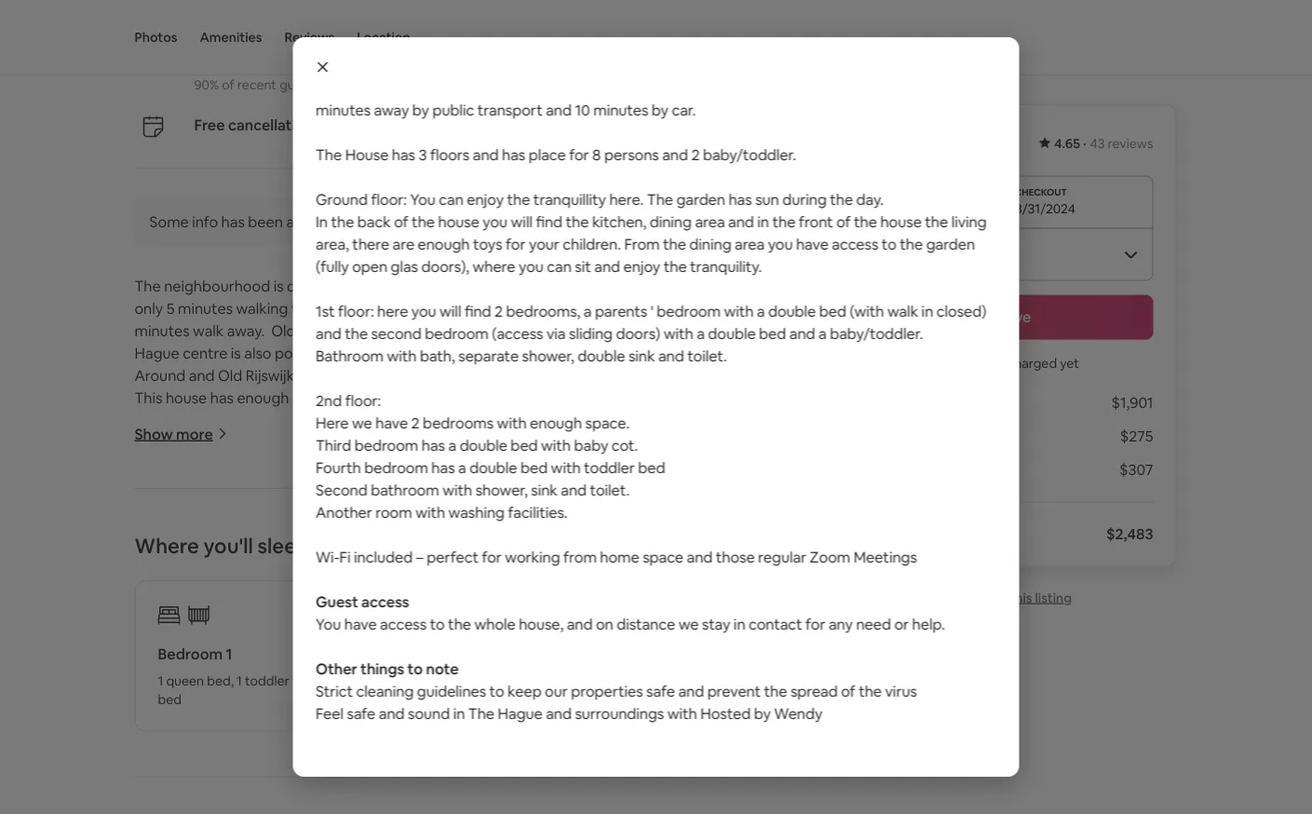 Task type: describe. For each thing, give the bounding box(es) containing it.
children, for light and bright newly renovated  house with a large garden at the back of the house. 15 minutes from the centre of voorburg and old rijswijk, and by public transport to the hague only 25 minutes.  on a walking distance there is a nice water park for children, nice and lovely open area to walk. and 40 minutes from the beach with public transport, and by car 25 minutes. charming delft is just  20 minutes away by public transport and 10 minutes by car.
[[648, 500, 707, 519]]

the inside light and bright newly renovated  house with a large garden at the back of the house. 15 minutes from the centre of voorburg and old rijswijk, and by public transport to the hague only 25 minutes. on a walking distance there is a nice water park for children, nice and lovely open area to walk. and 40 minutes from the beach with public transport, and by car 25 minutes. charming delft is just  20 minutes away by public transport and 10 minutes by car.
[[808, 33, 835, 52]]

1 vertical spatial house
[[164, 612, 208, 631]]

bed inside bedroom 2 1 queen bed, 1 toddler bed
[[366, 691, 390, 708]]

has up 'bedroom 1 1 queen bed, 1 toddler bed'
[[211, 612, 234, 631]]

walking for light and bright newly renovated  house with a large garden at the back of the house. 15 minutes from the centre of voorburg and old rijswijk, and by public transport to the hague only 25 minutes.  on a walking distance there is a nice water park for children, nice and lovely open area to walk. and 40 minutes from the beach with public transport, and by car 25 minutes. charming delft is just  20 minutes away by public transport and 10 minutes by car.
[[335, 500, 386, 519]]

reserve
[[976, 308, 1032, 327]]

0 vertical spatial on
[[465, 277, 483, 296]]

access down 3/25/2024
[[832, 234, 879, 253]]

' for 1st floor: here you will find 2 bedrooms, a parents ' bedroom with a double bed (with walk in closed) and the second bedroom (access via sliding doors) with a double bed and a baby/toddler.
[[470, 769, 473, 788]]

restaurants
[[438, 366, 516, 385]]

in inside other things to note strict cleaning guidelines to keep our properties safe and prevent the spread of the virus feel safe and sound in the hague and surroundings with hosted by wendy
[[453, 704, 465, 723]]

can up translated.
[[439, 190, 463, 209]]

floor: inside the 1st floor: here you will find 2 bedrooms, a parents ' bedroom with a double bed (with walk in closed) and the second bedroom (access via sliding doors) with a double bed and a baby/toddler.
[[157, 769, 193, 788]]

trainstation
[[517, 299, 595, 318]]

reviews button
[[285, 0, 335, 75]]

only inside the neighbourhood is charming with everything on a close distance nearby, and it takes only 5 minutes walking to visit the city centre of rijswijk, trainstation rijswijk is on a few minutes walk away.  old rijswijk with his charming shops is also not far away. to visit the hague centre is also possible, the best is to take public transport. around and old rijswijk has a lot of delicious restaurants to offer. this house has enough place for a big family or 2 small families with a nice garden.
[[135, 299, 163, 318]]

0 horizontal spatial glas
[[356, 724, 384, 743]]

(with for 1st floor: here you will find 2 bedrooms, a parents ' bedroom with a double bed (with walk in closed) and the second bedroom (access via sliding doors) with a double bed and a baby/toddler. bathroom with bath, separate shower, double sink and toilet.
[[850, 301, 884, 321]]

back inside light and bright newly renovated  house with a large garden at the back of the house. 15 minutes from the centre of voorburg and old rijswijk, and by public transport to the hague only 25 minutes.  on a walking distance there is a nice water park for children, nice and lovely open area to walk. and 40 minutes from the beach with public transport, and by car 25 minutes. charming delft is just  20 minutes away by public transport and 10 minutes by car.
[[589, 456, 623, 475]]

parents for 1st floor: here you will find 2 bedrooms, a parents ' bedroom with a double bed (with walk in closed) and the second bedroom (access via sliding doors) with a double bed and a baby/toddler.
[[414, 769, 467, 788]]

will inside 1st floor: here you will find 2 bedrooms, a parents ' bedroom with a double bed (with walk in closed) and the second bedroom (access via sliding doors) with a double bed and a baby/toddler. bathroom with bath, separate shower, double sink and toilet.
[[439, 301, 461, 321]]

40 for light and bright newly renovated  house with a large garden at the back of the house. 15 minutes from the centre of voorburg and old rijswijk, and by public transport to the hague only 25 minutes.  on a walking distance there is a nice water park for children, nice and lovely open area to walk. and 40 minutes from the beach with public transport, and by car 25 minutes. charming delft is just  20 minutes away by public transport and 10 minutes by car.
[[366, 523, 383, 542]]

here. inside about this space dialog
[[609, 190, 644, 209]]

in inside great communication 90% of recent guests rated hosted by wendy 5-star in communication.
[[506, 76, 516, 93]]

can down keep
[[513, 724, 537, 743]]

take
[[430, 344, 460, 363]]

has up our
[[548, 657, 571, 676]]

in inside about this space dialog
[[315, 212, 328, 231]]

1 horizontal spatial safe
[[646, 682, 675, 701]]

second
[[315, 480, 367, 499]]

0 horizontal spatial show
[[135, 424, 173, 443]]

virus
[[885, 682, 917, 701]]

shower, inside "2nd floor: here we have 2 bedrooms with enough space. third bedroom has a double bed with baby cot. fourth bedroom has a double bed with toddler bed second bathroom with shower, sink and toilet. another room with washing facilities."
[[475, 480, 528, 499]]

listing
[[1036, 589, 1073, 606]]

there inside light and bright newly renovated  house with a large garden at the back of the house. 15 minutes from the centre of voorburg and old rijswijk, and by public transport to the hague only 25 minutes.  on a walking distance there is a nice water park for children, nice and lovely open area to walk. and 40 minutes from the beach with public transport, and by car 25 minutes. charming delft is just  20 minutes away by public transport and 10 minutes by car.
[[452, 500, 489, 519]]

and inside "2nd floor: here we have 2 bedrooms with enough space. third bedroom has a double bed with baby cot. fourth bedroom has a double bed with toddler bed second bathroom with shower, sink and toilet. another room with washing facilities."
[[561, 480, 587, 499]]

0 horizontal spatial sit
[[541, 724, 557, 743]]

40 for light and bright newly renovated  house with a large garden at the back of the house. 15 minutes from the centre of voorburg and old rijswijk, and by public transport to the hague only 25 minutes. on a walking distance there is a nice water park for children, nice and lovely open area to walk. and 40 minutes from the beach with public transport, and by car 25 minutes. charming delft is just  20 minutes away by public transport and 10 minutes by car.
[[315, 78, 333, 97]]

has up original at the left top of the page
[[502, 145, 525, 164]]

access down included
[[361, 592, 409, 611]]

walk for 1st floor: here you will find 2 bedrooms, a parents ' bedroom with a double bed (with walk in closed) and the second bedroom (access via sliding doors) with a double bed and a baby/toddler.
[[707, 769, 738, 788]]

need
[[856, 615, 891, 634]]

0 horizontal spatial toys
[[357, 702, 387, 721]]

we inside guest access you have access to the whole house, and on distance we stay in contact for any need or help.
[[678, 615, 699, 634]]

10 for light and bright newly renovated  house with a large garden at the back of the house. 15 minutes from the centre of voorburg and old rijswijk, and by public transport to the hague only 25 minutes.  on a walking distance there is a nice water park for children, nice and lovely open area to walk. and 40 minutes from the beach with public transport, and by car 25 minutes. charming delft is just  20 minutes away by public transport and 10 minutes by car.
[[695, 545, 710, 564]]

bedroom for bedroom 2
[[366, 645, 431, 664]]

ground floor: you can enjoy the tranquillity here. the garden has sun during the day. in the back of the house you will find the kitchen, dining area and in the front of the house the living area, there are enough toys for your children. from the dining area you have access to the garden (fully open glas doors), where you can sit and enjoy the tranquility. inside about this space dialog
[[315, 190, 987, 276]]

language
[[556, 212, 620, 231]]

hosted inside other things to note strict cleaning guidelines to keep our properties safe and prevent the spread of the virus feel safe and sound in the hague and surroundings with hosted by wendy
[[700, 704, 751, 723]]

0 vertical spatial show
[[459, 212, 497, 231]]

the inside 1st floor: here you will find 2 bedrooms, a parents ' bedroom with a double bed (with walk in closed) and the second bedroom (access via sliding doors) with a double bed and a baby/toddler. bathroom with bath, separate shower, double sink and toilet.
[[345, 324, 368, 343]]

3/31/2024
[[1016, 200, 1076, 217]]

has up bathroom
[[431, 458, 455, 477]]

about this space dialog
[[293, 0, 1020, 777]]

facilities.
[[508, 503, 568, 522]]

tranquility. inside about this space dialog
[[690, 257, 762, 276]]

enough inside the neighbourhood is charming with everything on a close distance nearby, and it takes only 5 minutes walking to visit the city centre of rijswijk, trainstation rijswijk is on a few minutes walk away.  old rijswijk with his charming shops is also not far away. to visit the hague centre is also possible, the best is to take public transport. around and old rijswijk has a lot of delicious restaurants to offer. this house has enough place for a big family or 2 small families with a nice garden.
[[237, 388, 289, 408]]

find inside 1st floor: here you will find 2 bedrooms, a parents ' bedroom with a double bed (with walk in closed) and the second bedroom (access via sliding doors) with a double bed and a baby/toddler. bathroom with bath, separate shower, double sink and toilet.
[[464, 301, 491, 321]]

transport, for light and bright newly renovated  house with a large garden at the back of the house. 15 minutes from the centre of voorburg and old rijswijk, and by public transport to the hague only 25 minutes. on a walking distance there is a nice water park for children, nice and lovely open area to walk. and 40 minutes from the beach with public transport, and by car 25 minutes. charming delft is just  20 minutes away by public transport and 10 minutes by car.
[[582, 78, 650, 97]]

house inside light and bright newly renovated  house with a large garden at the back of the house. 15 minutes from the centre of voorburg and old rijswijk, and by public transport to the hague only 25 minutes. on a walking distance there is a nice water park for children, nice and lovely open area to walk. and 40 minutes from the beach with public transport, and by car 25 minutes. charming delft is just  20 minutes away by public transport and 10 minutes by car.
[[544, 11, 586, 30]]

fourth
[[315, 458, 361, 477]]

0 horizontal spatial 8
[[412, 612, 420, 631]]

43
[[1091, 135, 1106, 152]]

any
[[829, 615, 853, 634]]

dining down properties
[[574, 702, 616, 721]]

stay
[[702, 615, 730, 634]]

original
[[500, 212, 552, 231]]

the inside other things to note strict cleaning guidelines to keep our properties safe and prevent the spread of the virus feel safe and sound in the hague and surroundings with hosted by wendy
[[468, 704, 494, 723]]

20 for light and bright newly renovated  house with a large garden at the back of the house. 15 minutes from the centre of voorburg and old rijswijk, and by public transport to the hague only 25 minutes. on a walking distance there is a nice water park for children, nice and lovely open area to walk. and 40 minutes from the beach with public transport, and by car 25 minutes. charming delft is just  20 minutes away by public transport and 10 minutes by car.
[[960, 78, 977, 97]]

via for 1st floor: here you will find 2 bedrooms, a parents ' bedroom with a double bed (with walk in closed) and the second bedroom (access via sliding doors) with a double bed and a baby/toddler. bathroom with bath, separate shower, double sink and toilet.
[[546, 324, 566, 343]]

·
[[1084, 135, 1087, 152]]

house. for light and bright newly renovated  house with a large garden at the back of the house. 15 minutes from the centre of voorburg and old rijswijk, and by public transport to the hague only 25 minutes. on a walking distance there is a nice water park for children, nice and lovely open area to walk. and 40 minutes from the beach with public transport, and by car 25 minutes. charming delft is just  20 minutes away by public transport and 10 minutes by car.
[[847, 11, 892, 30]]

1 vertical spatial during
[[602, 657, 646, 676]]

2 inside "2nd floor: here we have 2 bedrooms with enough space. third bedroom has a double bed with baby cot. fourth bedroom has a double bed with toddler bed second bathroom with shower, sink and toilet. another room with washing facilities."
[[411, 413, 419, 432]]

and for light and bright newly renovated  house with a large garden at the back of the house. 15 minutes from the centre of voorburg and old rijswijk, and by public transport to the hague only 25 minutes. on a walking distance there is a nice water park for children, nice and lovely open area to walk. and 40 minutes from the beach with public transport, and by car 25 minutes. charming delft is just  20 minutes away by public transport and 10 minutes by car.
[[957, 55, 985, 75]]

second for 1st floor: here you will find 2 bedrooms, a parents ' bedroom with a double bed (with walk in closed) and the second bedroom (access via sliding doors) with a double bed and a baby/toddler.
[[258, 791, 309, 810]]

house inside the neighbourhood is charming with everything on a close distance nearby, and it takes only 5 minutes walking to visit the city centre of rijswijk, trainstation rijswijk is on a few minutes walk away.  old rijswijk with his charming shops is also not far away. to visit the hague centre is also possible, the best is to take public transport. around and old rijswijk has a lot of delicious restaurants to offer. this house has enough place for a big family or 2 small families with a nice garden.
[[166, 388, 207, 408]]

has down the possible, at the left of page
[[298, 366, 321, 385]]

garden inside light and bright newly renovated  house with a large garden at the back of the house. 15 minutes from the centre of voorburg and old rijswijk, and by public transport to the hague only 25 minutes. on a walking distance there is a nice water park for children, nice and lovely open area to walk. and 40 minutes from the beach with public transport, and by car 25 minutes. charming delft is just  20 minutes away by public transport and 10 minutes by car.
[[671, 11, 720, 30]]

toddler inside "2nd floor: here we have 2 bedrooms with enough space. third bedroom has a double bed with baby cot. fourth bedroom has a double bed with toddler bed second bathroom with shower, sink and toilet. another room with washing facilities."
[[584, 458, 635, 477]]

surroundings
[[575, 704, 664, 723]]

0 horizontal spatial from
[[509, 702, 544, 721]]

show original language button
[[459, 212, 620, 231]]

has down guest
[[321, 612, 345, 631]]

from down "washing"
[[445, 523, 478, 542]]

bright for light and bright newly renovated  house with a large garden at the back of the house. 15 minutes from the centre of voorburg and old rijswijk, and by public transport to the hague only 25 minutes. on a walking distance there is a nice water park for children, nice and lovely open area to walk. and 40 minutes from the beach with public transport, and by car 25 minutes. charming delft is just  20 minutes away by public transport and 10 minutes by car.
[[383, 11, 424, 30]]

garden.
[[636, 388, 689, 408]]

some info has been automatically translated. show original language
[[150, 212, 620, 231]]

tranquillity inside about this space dialog
[[533, 190, 606, 209]]

living inside about this space dialog
[[952, 212, 987, 231]]

dining down whole
[[469, 679, 511, 698]]

3 inside about this space dialog
[[418, 145, 427, 164]]

photos button
[[135, 0, 177, 75]]

0 horizontal spatial floors
[[249, 612, 289, 631]]

park for light and bright newly renovated  house with a large garden at the back of the house. 15 minutes from the centre of voorburg and old rijswijk, and by public transport to the hague only 25 minutes.  on a walking distance there is a nice water park for children, nice and lovely open area to walk. and 40 minutes from the beach with public transport, and by car 25 minutes. charming delft is just  20 minutes away by public transport and 10 minutes by car.
[[591, 500, 622, 519]]

properties
[[571, 682, 643, 701]]

children, for light and bright newly renovated  house with a large garden at the back of the house. 15 minutes from the centre of voorburg and old rijswijk, and by public transport to the hague only 25 minutes. on a walking distance there is a nice water park for children, nice and lovely open area to walk. and 40 minutes from the beach with public transport, and by car 25 minutes. charming delft is just  20 minutes away by public transport and 10 minutes by car.
[[664, 55, 723, 75]]

have inside guest access you have access to the whole house, and on distance we stay in contact for any need or help.
[[344, 615, 377, 634]]

$2,483
[[1107, 525, 1154, 544]]

those
[[716, 547, 755, 567]]

transport.
[[508, 344, 577, 363]]

for inside the neighbourhood is charming with everything on a close distance nearby, and it takes only 5 minutes walking to visit the city centre of rijswijk, trainstation rijswijk is on a few minutes walk away.  old rijswijk with his charming shops is also not far away. to visit the hague centre is also possible, the best is to take public transport. around and old rijswijk has a lot of delicious restaurants to offer. this house has enough place for a big family or 2 small families with a nice garden.
[[333, 388, 353, 408]]

and inside guest access you have access to the whole house, and on distance we stay in contact for any need or help.
[[567, 615, 593, 634]]

enjoy up original at the left top of the page
[[467, 190, 504, 209]]

hague inside other things to note strict cleaning guidelines to keep our properties safe and prevent the spread of the virus feel safe and sound in the hague and surroundings with hosted by wendy
[[498, 704, 542, 723]]

$1,901
[[1112, 393, 1154, 412]]

$307
[[1120, 460, 1154, 479]]

0 vertical spatial centre
[[395, 299, 440, 318]]

where inside about this space dialog
[[472, 257, 515, 276]]

20 for light and bright newly renovated  house with a large garden at the back of the house. 15 minutes from the centre of voorburg and old rijswijk, and by public transport to the hague only 25 minutes.  on a walking distance there is a nice water park for children, nice and lovely open area to walk. and 40 minutes from the beach with public transport, and by car 25 minutes. charming delft is just  20 minutes away by public transport and 10 minutes by car.
[[415, 545, 432, 564]]

from up 24
[[395, 78, 428, 97]]

delft for light and bright newly renovated  house with a large garden at the back of the house. 15 minutes from the centre of voorburg and old rijswijk, and by public transport to the hague only 25 minutes. on a walking distance there is a nice water park for children, nice and lovely open area to walk. and 40 minutes from the beach with public transport, and by car 25 minutes. charming delft is just  20 minutes away by public transport and 10 minutes by car.
[[880, 78, 915, 97]]

wendy inside great communication 90% of recent guests rated hosted by wendy 5-star in communication.
[[422, 76, 465, 93]]

wi-fi included – perfect for working from home space and those regular zoom meetings
[[315, 547, 917, 567]]

area inside light and bright newly renovated  house with a large garden at the back of the house. 15 minutes from the centre of voorburg and old rijswijk, and by public transport to the hague only 25 minutes.  on a walking distance there is a nice water park for children, nice and lovely open area to walk. and 40 minutes from the beach with public transport, and by car 25 minutes. charming delft is just  20 minutes away by public transport and 10 minutes by car.
[[245, 523, 275, 542]]

away for light and bright newly renovated  house with a large garden at the back of the house. 15 minutes from the centre of voorburg and old rijswijk, and by public transport to the hague only 25 minutes. on a walking distance there is a nice water park for children, nice and lovely open area to walk. and 40 minutes from the beach with public transport, and by car 25 minutes. charming delft is just  20 minutes away by public transport and 10 minutes by car.
[[374, 100, 409, 119]]

1 vertical spatial charming
[[406, 321, 471, 340]]

access up things
[[380, 615, 426, 634]]

0 horizontal spatial your
[[413, 702, 444, 721]]

4.65 · 43 reviews
[[1055, 135, 1154, 152]]

walking for light and bright newly renovated  house with a large garden at the back of the house. 15 minutes from the centre of voorburg and old rijswijk, and by public transport to the hague only 25 minutes. on a walking distance there is a nice water park for children, nice and lovely open area to walk. and 40 minutes from the beach with public transport, and by car 25 minutes. charming delft is just  20 minutes away by public transport and 10 minutes by car.
[[350, 55, 402, 75]]

2 horizontal spatial on
[[664, 299, 682, 318]]

house,
[[519, 615, 563, 634]]

bedroom down big on the left of page
[[354, 436, 418, 455]]

sink inside 1st floor: here you will find 2 bedrooms, a parents ' bedroom with a double bed (with walk in closed) and the second bedroom (access via sliding doors) with a double bed and a baby/toddler. bathroom with bath, separate shower, double sink and toilet.
[[628, 346, 655, 365]]

(fully inside about this space dialog
[[315, 257, 349, 276]]

access down 'bedroom 1 1 queen bed, 1 toddler bed'
[[135, 724, 181, 743]]

there left feel
[[236, 702, 273, 721]]

1 vertical spatial the house has 3 floors and has place for 8 persons and 2 baby/toddler.
[[135, 612, 619, 631]]

area inside light and bright newly renovated  house with a large garden at the back of the house. 15 minutes from the centre of voorburg and old rijswijk, and by public transport to the hague only 25 minutes. on a walking distance there is a nice water park for children, nice and lovely open area to walk. and 40 minutes from the beach with public transport, and by car 25 minutes. charming delft is just  20 minutes away by public transport and 10 minutes by car.
[[868, 55, 898, 75]]

takes
[[694, 277, 731, 296]]

been
[[248, 212, 283, 231]]

neighbourhood
[[164, 277, 270, 296]]

everything
[[388, 277, 462, 296]]

0 horizontal spatial area,
[[200, 702, 233, 721]]

translated.
[[382, 212, 456, 231]]

renovated for light and bright newly renovated  house with a large garden at the back of the house. 15 minutes from the centre of voorburg and old rijswijk, and by public transport to the hague only 25 minutes.  on a walking distance there is a nice water park for children, nice and lovely open area to walk. and 40 minutes from the beach with public transport, and by car 25 minutes. charming delft is just  20 minutes away by public transport and 10 minutes by car.
[[290, 456, 360, 475]]

0 horizontal spatial safe
[[347, 704, 375, 723]]

during inside about this space dialog
[[782, 190, 827, 209]]

via for 1st floor: here you will find 2 bedrooms, a parents ' bedroom with a double bed (with walk in closed) and the second bedroom (access via sliding doors) with a double bed and a baby/toddler.
[[434, 791, 453, 810]]

0 vertical spatial rijswijk
[[599, 299, 648, 318]]

report this listing button
[[935, 589, 1073, 606]]

1 vertical spatial persons
[[423, 612, 478, 631]]

1 vertical spatial visit
[[672, 321, 699, 340]]

sliding for 1st floor: here you will find 2 bedrooms, a parents ' bedroom with a double bed (with walk in closed) and the second bedroom (access via sliding doors) with a double bed and a baby/toddler.
[[456, 791, 500, 810]]

reviews
[[285, 29, 335, 46]]

(access for 1st floor: here you will find 2 bedrooms, a parents ' bedroom with a double bed (with walk in closed) and the second bedroom (access via sliding doors) with a double bed and a baby/toddler. bathroom with bath, separate shower, double sink and toilet.
[[492, 324, 543, 343]]

2 inside 1st floor: here you will find 2 bedrooms, a parents ' bedroom with a double bed (with walk in closed) and the second bedroom (access via sliding doors) with a double bed and a baby/toddler. bathroom with bath, separate shower, double sink and toilet.
[[494, 301, 503, 321]]

there inside light and bright newly renovated  house with a large garden at the back of the house. 15 minutes from the centre of voorburg and old rijswijk, and by public transport to the hague only 25 minutes. on a walking distance there is a nice water park for children, nice and lovely open area to walk. and 40 minutes from the beach with public transport, and by car 25 minutes. charming delft is just  20 minutes away by public transport and 10 minutes by car.
[[467, 55, 504, 75]]

park for light and bright newly renovated  house with a large garden at the back of the house. 15 minutes from the centre of voorburg and old rijswijk, and by public transport to the hague only 25 minutes. on a walking distance there is a nice water park for children, nice and lovely open area to walk. and 40 minutes from the beach with public transport, and by car 25 minutes. charming delft is just  20 minutes away by public transport and 10 minutes by car.
[[607, 55, 638, 75]]

delicious
[[375, 366, 435, 385]]

5
[[166, 299, 175, 318]]

0 horizontal spatial ground
[[135, 657, 187, 676]]

15 for light and bright newly renovated  house with a large garden at the back of the house. 15 minutes from the centre of voorburg and old rijswijk, and by public transport to the hague only 25 minutes. on a walking distance there is a nice water park for children, nice and lovely open area to walk. and 40 minutes from the beach with public transport, and by car 25 minutes. charming delft is just  20 minutes away by public transport and 10 minutes by car.
[[896, 11, 910, 30]]

won't
[[953, 355, 986, 371]]

only for light and bright newly renovated  house with a large garden at the back of the house. 15 minutes from the centre of voorburg and old rijswijk, and by public transport to the hague only 25 minutes.  on a walking distance there is a nice water park for children, nice and lovely open area to walk. and 40 minutes from the beach with public transport, and by car 25 minutes. charming delft is just  20 minutes away by public transport and 10 minutes by car.
[[183, 500, 211, 519]]

by
[[405, 76, 420, 93]]

guidelines
[[417, 682, 486, 701]]

doors) for 1st floor: here you will find 2 bedrooms, a parents ' bedroom with a double bed (with walk in closed) and the second bedroom (access via sliding doors) with a double bed and a baby/toddler. bathroom with bath, separate shower, double sink and toilet.
[[616, 324, 660, 343]]

distance inside light and bright newly renovated  house with a large garden at the back of the house. 15 minutes from the centre of voorburg and old rijswijk, and by public transport to the hague only 25 minutes.  on a walking distance there is a nice water park for children, nice and lovely open area to walk. and 40 minutes from the beach with public transport, and by car 25 minutes. charming delft is just  20 minutes away by public transport and 10 minutes by car.
[[390, 500, 448, 519]]

bathroom
[[371, 480, 439, 499]]

regular
[[758, 547, 807, 567]]

guest
[[315, 592, 358, 611]]

sun inside about this space dialog
[[755, 190, 779, 209]]

enough down the strict
[[302, 702, 354, 721]]

3 bed, from the left
[[623, 672, 650, 689]]

1 vertical spatial sun
[[575, 657, 598, 676]]

2 inside bedroom 2 1 queen bed, 1 toddler bed
[[434, 645, 442, 664]]

you inside guest access you have access to the whole house, and on distance we stay in contact for any need or help.
[[315, 615, 341, 634]]

info
[[192, 212, 218, 231]]

sound
[[408, 704, 450, 723]]

has right info
[[221, 212, 245, 231]]

1st floor: here you will find 2 bedrooms, a parents ' bedroom with a double bed (with walk in closed) and the second bedroom (access via sliding doors) with a double bed and a baby/toddler.
[[135, 769, 741, 814]]

(access for 1st floor: here you will find 2 bedrooms, a parents ' bedroom with a double bed (with walk in closed) and the second bedroom (access via sliding doors) with a double bed and a baby/toddler.
[[379, 791, 431, 810]]

bathroom
[[315, 346, 383, 365]]

back inside light and bright newly renovated  house with a large garden at the back of the house. 15 minutes from the centre of voorburg and old rijswijk, and by public transport to the hague only 25 minutes. on a walking distance there is a nice water park for children, nice and lovely open area to walk. and 40 minutes from the beach with public transport, and by car 25 minutes. charming delft is just  20 minutes away by public transport and 10 minutes by car.
[[767, 11, 800, 30]]

walking inside the neighbourhood is charming with everything on a close distance nearby, and it takes only 5 minutes walking to visit the city centre of rijswijk, trainstation rijswijk is on a few minutes walk away.  old rijswijk with his charming shops is also not far away. to visit the hague centre is also possible, the best is to take public transport. around and old rijswijk has a lot of delicious restaurants to offer. this house has enough place for a big family or 2 small families with a nice garden.
[[236, 299, 288, 318]]

1 vertical spatial ground floor: you can enjoy the tranquillity here. the garden has sun during the day. in the back of the house you will find the kitchen, dining area and in the front of the house the living area, there are enough toys for your children. from the dining area you have access to the garden (fully open glas doors), where you can sit and enjoy the tranquility.
[[135, 657, 744, 743]]

big
[[368, 388, 389, 408]]

kitchen, inside about this space dialog
[[592, 212, 646, 231]]

this
[[135, 388, 163, 408]]

enjoy up the strict
[[286, 657, 323, 676]]

floors inside about this space dialog
[[430, 145, 469, 164]]

1 horizontal spatial also
[[532, 321, 559, 340]]

reviews
[[1108, 135, 1154, 152]]

enough down translated.
[[418, 234, 470, 253]]

it
[[681, 277, 690, 296]]

free
[[194, 115, 225, 135]]

floor: inside 1st floor: here you will find 2 bedrooms, a parents ' bedroom with a double bed (with walk in closed) and the second bedroom (access via sliding doors) with a double bed and a baby/toddler. bathroom with bath, separate shower, double sink and toilet.
[[338, 301, 374, 321]]

hague inside light and bright newly renovated  house with a large garden at the back of the house. 15 minutes from the centre of voorburg and old rijswijk, and by public transport to the hague only 25 minutes.  on a walking distance there is a nice water park for children, nice and lovely open area to walk. and 40 minutes from the beach with public transport, and by car 25 minutes. charming delft is just  20 minutes away by public transport and 10 minutes by car.
[[135, 500, 180, 519]]

1st for 1st floor: here you will find 2 bedrooms, a parents ' bedroom with a double bed (with walk in closed) and the second bedroom (access via sliding doors) with a double bed and a baby/toddler. bathroom with bath, separate shower, double sink and toilet.
[[315, 301, 335, 321]]

you won't be charged yet
[[928, 355, 1080, 371]]

around
[[135, 366, 186, 385]]

working
[[505, 547, 560, 567]]

house. for light and bright newly renovated  house with a large garden at the back of the house. 15 minutes from the centre of voorburg and old rijswijk, and by public transport to the hague only 25 minutes.  on a walking distance there is a nice water park for children, nice and lovely open area to walk. and 40 minutes from the beach with public transport, and by car 25 minutes. charming delft is just  20 minutes away by public transport and 10 minutes by car.
[[670, 456, 715, 475]]

offer.
[[538, 366, 573, 385]]

keep
[[507, 682, 541, 701]]

walk. for light and bright newly renovated  house with a large garden at the back of the house. 15 minutes from the centre of voorburg and old rijswijk, and by public transport to the hague only 25 minutes. on a walking distance there is a nice water park for children, nice and lovely open area to walk. and 40 minutes from the beach with public transport, and by car 25 minutes. charming delft is just  20 minutes away by public transport and 10 minutes by car.
[[919, 55, 954, 75]]

toilet. inside "2nd floor: here we have 2 bedrooms with enough space. third bedroom has a double bed with baby cot. fourth bedroom has a double bed with toddler bed second bathroom with shower, sink and toilet. another room with washing facilities."
[[590, 480, 630, 499]]

1 vertical spatial tranquility.
[[656, 724, 728, 743]]

or inside guest access you have access to the whole house, and on distance we stay in contact for any need or help.
[[895, 615, 909, 634]]

from down more
[[193, 478, 226, 497]]

home
[[600, 547, 639, 567]]

distance inside guest access you have access to the whole house, and on distance we stay in contact for any need or help.
[[617, 615, 675, 634]]

bedrooms
[[423, 413, 494, 432]]

walk inside the neighbourhood is charming with everything on a close distance nearby, and it takes only 5 minutes walking to visit the city centre of rijswijk, trainstation rijswijk is on a few minutes walk away.  old rijswijk with his charming shops is also not far away. to visit the hague centre is also possible, the best is to take public transport. around and old rijswijk has a lot of delicious restaurants to offer. this house has enough place for a big family or 2 small families with a nice garden.
[[193, 321, 224, 340]]

here for 1st floor: here you will find 2 bedrooms, a parents ' bedroom with a double bed (with walk in closed) and the second bedroom (access via sliding doors) with a double bed and a baby/toddler.
[[196, 769, 227, 788]]

perfect
[[426, 547, 478, 567]]

enjoy down surroundings
[[589, 724, 626, 743]]

possible,
[[275, 344, 335, 363]]

delft for light and bright newly renovated  house with a large garden at the back of the house. 15 minutes from the centre of voorburg and old rijswijk, and by public transport to the hague only 25 minutes.  on a walking distance there is a nice water park for children, nice and lovely open area to walk. and 40 minutes from the beach with public transport, and by car 25 minutes. charming delft is just  20 minutes away by public transport and 10 minutes by car.
[[332, 545, 367, 564]]

of inside other things to note strict cleaning guidelines to keep our properties safe and prevent the spread of the virus feel safe and sound in the hague and surroundings with hosted by wendy
[[841, 682, 856, 701]]

other things to note strict cleaning guidelines to keep our properties safe and prevent the spread of the virus feel safe and sound in the hague and surroundings with hosted by wendy
[[315, 659, 917, 723]]

far
[[589, 321, 608, 340]]

0 horizontal spatial tranquillity
[[353, 657, 425, 676]]

from up rated
[[315, 33, 349, 52]]

0 horizontal spatial 3
[[238, 612, 246, 631]]

2 away. from the left
[[611, 321, 649, 340]]

baby/toddler. inside the 1st floor: here you will find 2 bedrooms, a parents ' bedroom with a double bed (with walk in closed) and the second bedroom (access via sliding doors) with a double bed and a baby/toddler.
[[135, 813, 228, 814]]

has down march
[[392, 145, 415, 164]]

light and bright newly renovated  house with a large garden at the back of the house. 15 minutes from the centre of voorburg and old rijswijk, and by public transport to the hague only 25 minutes. on a walking distance there is a nice water park for children, nice and lovely open area to walk. and 40 minutes from the beach with public transport, and by car 25 minutes. charming delft is just  20 minutes away by public transport and 10 minutes by car.
[[315, 11, 996, 119]]

0 horizontal spatial front
[[618, 679, 652, 698]]

15 for light and bright newly renovated  house with a large garden at the back of the house. 15 minutes from the centre of voorburg and old rijswijk, and by public transport to the hague only 25 minutes.  on a walking distance there is a nice water park for children, nice and lovely open area to walk. and 40 minutes from the beach with public transport, and by car 25 minutes. charming delft is just  20 minutes away by public transport and 10 minutes by car.
[[718, 456, 732, 475]]

1 horizontal spatial rijswijk
[[299, 321, 348, 340]]

close
[[498, 277, 533, 296]]

at for light and bright newly renovated  house with a large garden at the back of the house. 15 minutes from the centre of voorburg and old rijswijk, and by public transport to the hague only 25 minutes.  on a walking distance there is a nice water park for children, nice and lovely open area to walk. and 40 minutes from the beach with public transport, and by car 25 minutes. charming delft is just  20 minutes away by public transport and 10 minutes by car.
[[546, 456, 560, 475]]

recent
[[237, 76, 277, 93]]

from left home
[[563, 547, 597, 567]]

doors) for 1st floor: here you will find 2 bedrooms, a parents ' bedroom with a double bed (with walk in closed) and the second bedroom (access via sliding doors) with a double bed and a baby/toddler.
[[503, 791, 548, 810]]

have inside "2nd floor: here we have 2 bedrooms with enough space. third bedroom has a double bed with baby cot. fourth bedroom has a double bed with toddler bed second bathroom with shower, sink and toilet. another room with washing facilities."
[[375, 413, 408, 432]]

toys inside about this space dialog
[[473, 234, 502, 253]]

lovely for light and bright newly renovated  house with a large garden at the back of the house. 15 minutes from the centre of voorburg and old rijswijk, and by public transport to the hague only 25 minutes. on a walking distance there is a nice water park for children, nice and lovely open area to walk. and 40 minutes from the beach with public transport, and by car 25 minutes. charming delft is just  20 minutes away by public transport and 10 minutes by car.
[[787, 55, 826, 75]]

5-
[[468, 76, 480, 93]]

1 vertical spatial doors),
[[387, 724, 435, 743]]

you inside the 1st floor: here you will find 2 bedrooms, a parents ' bedroom with a double bed (with walk in closed) and the second bedroom (access via sliding doors) with a double bed and a baby/toddler.
[[230, 769, 255, 788]]

bedroom 1 1 queen bed, 1 toddler bed
[[158, 645, 290, 708]]

toilet. inside 1st floor: here you will find 2 bedrooms, a parents ' bedroom with a double bed (with walk in closed) and the second bedroom (access via sliding doors) with a double bed and a baby/toddler. bathroom with bath, separate shower, double sink and toilet.
[[687, 346, 727, 365]]

house inside light and bright newly renovated  house with a large garden at the back of the house. 15 minutes from the centre of voorburg and old rijswijk, and by public transport to the hague only 25 minutes.  on a walking distance there is a nice water park for children, nice and lovely open area to walk. and 40 minutes from the beach with public transport, and by car 25 minutes. charming delft is just  20 minutes away by public transport and 10 minutes by car.
[[367, 456, 408, 475]]

fi
[[339, 547, 350, 567]]

distance inside the neighbourhood is charming with everything on a close distance nearby, and it takes only 5 minutes walking to visit the city centre of rijswijk, trainstation rijswijk is on a few minutes walk away.  old rijswijk with his charming shops is also not far away. to visit the hague centre is also possible, the best is to take public transport. around and old rijswijk has a lot of delicious restaurants to offer. this house has enough place for a big family or 2 small families with a nice garden.
[[537, 277, 595, 296]]

0 horizontal spatial charming
[[287, 277, 352, 296]]

glas inside about this space dialog
[[391, 257, 418, 276]]

10 for light and bright newly renovated  house with a large garden at the back of the house. 15 minutes from the centre of voorburg and old rijswijk, and by public transport to the hague only 25 minutes. on a walking distance there is a nice water park for children, nice and lovely open area to walk. and 40 minutes from the beach with public transport, and by car 25 minutes. charming delft is just  20 minutes away by public transport and 10 minutes by car.
[[575, 100, 590, 119]]

ground inside about this space dialog
[[315, 190, 368, 209]]

voorburg for light and bright newly renovated  house with a large garden at the back of the house. 15 minutes from the centre of voorburg and old rijswijk, and by public transport to the hague only 25 minutes.  on a walking distance there is a nice water park for children, nice and lovely open area to walk. and 40 minutes from the beach with public transport, and by car 25 minutes. charming delft is just  20 minutes away by public transport and 10 minutes by car.
[[324, 478, 389, 497]]

sleep
[[258, 532, 309, 559]]

his
[[384, 321, 403, 340]]

will inside the 1st floor: here you will find 2 bedrooms, a parents ' bedroom with a double bed (with walk in closed) and the second bedroom (access via sliding doors) with a double bed and a baby/toddler.
[[259, 769, 280, 788]]

photos
[[135, 29, 177, 46]]

2 vertical spatial rijswijk
[[246, 366, 295, 385]]

included
[[354, 547, 413, 567]]

hague inside light and bright newly renovated  house with a large garden at the back of the house. 15 minutes from the centre of voorburg and old rijswijk, and by public transport to the hague only 25 minutes. on a walking distance there is a nice water park for children, nice and lovely open area to walk. and 40 minutes from the beach with public transport, and by car 25 minutes. charming delft is just  20 minutes away by public transport and 10 minutes by car.
[[838, 33, 883, 52]]

note
[[426, 659, 458, 678]]

walk for 1st floor: here you will find 2 bedrooms, a parents ' bedroom with a double bed (with walk in closed) and the second bedroom (access via sliding doors) with a double bed and a baby/toddler. bathroom with bath, separate shower, double sink and toilet.
[[887, 301, 918, 321]]

0 horizontal spatial day.
[[676, 657, 703, 676]]

0 horizontal spatial children.
[[447, 702, 505, 721]]

small
[[467, 388, 502, 408]]

bedroom 2 1 queen bed, 1 toddler bed
[[366, 645, 497, 708]]

in inside 1st floor: here you will find 2 bedrooms, a parents ' bedroom with a double bed (with walk in closed) and the second bedroom (access via sliding doors) with a double bed and a baby/toddler. bathroom with bath, separate shower, double sink and toilet.
[[922, 301, 933, 321]]

automatically
[[286, 212, 379, 231]]

newly for light and bright newly renovated  house with a large garden at the back of the house. 15 minutes from the centre of voorburg and old rijswijk, and by public transport to the hague only 25 minutes.  on a walking distance there is a nice water park for children, nice and lovely open area to walk. and 40 minutes from the beach with public transport, and by car 25 minutes. charming delft is just  20 minutes away by public transport and 10 minutes by car.
[[247, 456, 287, 475]]

has down bedrooms
[[421, 436, 445, 455]]

newly for light and bright newly renovated  house with a large garden at the back of the house. 15 minutes from the centre of voorburg and old rijswijk, and by public transport to the hague only 25 minutes. on a walking distance there is a nice water park for children, nice and lovely open area to walk. and 40 minutes from the beach with public transport, and by car 25 minutes. charming delft is just  20 minutes away by public transport and 10 minutes by car.
[[428, 11, 468, 30]]

2 inside the 1st floor: here you will find 2 bedrooms, a parents ' bedroom with a double bed (with walk in closed) and the second bedroom (access via sliding doors) with a double bed and a baby/toddler.
[[314, 769, 322, 788]]

bed inside 'bedroom 1 1 queen bed, 1 toddler bed'
[[158, 691, 182, 708]]

contact
[[749, 615, 802, 634]]

0 horizontal spatial centre
[[183, 344, 228, 363]]

the inside guest access you have access to the whole house, and on distance we stay in contact for any need or help.
[[448, 615, 471, 634]]

by inside other things to note strict cleaning guidelines to keep our properties safe and prevent the spread of the virus feel safe and sound in the hague and surroundings with hosted by wendy
[[754, 704, 771, 723]]

bedroom up take
[[425, 324, 489, 343]]

0 horizontal spatial in
[[135, 679, 147, 698]]

3/25/2024
[[865, 200, 927, 217]]

1 vertical spatial here.
[[429, 657, 463, 676]]

find inside the 1st floor: here you will find 2 bedrooms, a parents ' bedroom with a double bed (with walk in closed) and the second bedroom (access via sliding doors) with a double bed and a baby/toddler.
[[284, 769, 310, 788]]

beach for light and bright newly renovated  house with a large garden at the back of the house. 15 minutes from the centre of voorburg and old rijswijk, and by public transport to the hague only 25 minutes. on a walking distance there is a nice water park for children, nice and lovely open area to walk. and 40 minutes from the beach with public transport, and by car 25 minutes. charming delft is just  20 minutes away by public transport and 10 minutes by car.
[[458, 78, 500, 97]]

for inside light and bright newly renovated  house with a large garden at the back of the house. 15 minutes from the centre of voorburg and old rijswijk, and by public transport to the hague only 25 minutes. on a walking distance there is a nice water park for children, nice and lovely open area to walk. and 40 minutes from the beach with public transport, and by car 25 minutes. charming delft is just  20 minutes away by public transport and 10 minutes by car.
[[641, 55, 661, 75]]

in inside the 1st floor: here you will find 2 bedrooms, a parents ' bedroom with a double bed (with walk in closed) and the second bedroom (access via sliding doors) with a double bed and a baby/toddler.
[[135, 791, 146, 810]]



Task type: vqa. For each thing, say whether or not it's contained in the screenshot.
CITY
yes



Task type: locate. For each thing, give the bounding box(es) containing it.
shower, inside 1st floor: here you will find 2 bedrooms, a parents ' bedroom with a double bed (with walk in closed) and the second bedroom (access via sliding doors) with a double bed and a baby/toddler. bathroom with bath, separate shower, double sink and toilet.
[[522, 346, 574, 365]]

bright for light and bright newly renovated  house with a large garden at the back of the house. 15 minutes from the centre of voorburg and old rijswijk, and by public transport to the hague only 25 minutes.  on a walking distance there is a nice water park for children, nice and lovely open area to walk. and 40 minutes from the beach with public transport, and by car 25 minutes. charming delft is just  20 minutes away by public transport and 10 minutes by car.
[[202, 456, 243, 475]]

be
[[989, 355, 1005, 371]]

1 horizontal spatial centre
[[395, 299, 440, 318]]

centre up sleep
[[256, 478, 304, 497]]

beach for light and bright newly renovated  house with a large garden at the back of the house. 15 minutes from the centre of voorburg and old rijswijk, and by public transport to the hague only 25 minutes.  on a walking distance there is a nice water park for children, nice and lovely open area to walk. and 40 minutes from the beach with public transport, and by car 25 minutes. charming delft is just  20 minutes away by public transport and 10 minutes by car.
[[508, 523, 550, 542]]

1 horizontal spatial centre
[[378, 33, 426, 52]]

0 horizontal spatial 1st
[[135, 769, 154, 788]]

on for light and bright newly renovated  house with a large garden at the back of the house. 15 minutes from the centre of voorburg and old rijswijk, and by public transport to the hague only 25 minutes.  on a walking distance there is a nice water park for children, nice and lovely open area to walk. and 40 minutes from the beach with public transport, and by car 25 minutes. charming delft is just  20 minutes away by public transport and 10 minutes by car.
[[300, 500, 320, 519]]

$275
[[1121, 427, 1154, 446]]

0 vertical spatial or
[[437, 388, 452, 408]]

0 horizontal spatial 20
[[415, 545, 432, 564]]

of inside great communication 90% of recent guests rated hosted by wendy 5-star in communication.
[[222, 76, 235, 93]]

just for light and bright newly renovated  house with a large garden at the back of the house. 15 minutes from the centre of voorburg and old rijswijk, and by public transport to the hague only 25 minutes. on a walking distance there is a nice water park for children, nice and lovely open area to walk. and 40 minutes from the beach with public transport, and by car 25 minutes. charming delft is just  20 minutes away by public transport and 10 minutes by car.
[[932, 78, 956, 97]]

toddler inside bedroom 2 1 queen bed, 1 toddler bed
[[453, 672, 497, 689]]

room
[[375, 503, 412, 522]]

24
[[414, 115, 431, 135]]

back
[[767, 11, 800, 30], [357, 212, 391, 231], [589, 456, 623, 475], [176, 679, 210, 698]]

shower, up offer. at the left
[[522, 346, 574, 365]]

0 vertical spatial water
[[564, 55, 604, 75]]

0 horizontal spatial kitchen,
[[411, 679, 466, 698]]

0 vertical spatial are
[[392, 234, 414, 253]]

second inside the 1st floor: here you will find 2 bedrooms, a parents ' bedroom with a double bed (with walk in closed) and the second bedroom (access via sliding doors) with a double bed and a baby/toddler.
[[258, 791, 309, 810]]

parents down nearby,
[[595, 301, 647, 321]]

place
[[529, 145, 566, 164], [293, 388, 330, 408], [348, 612, 385, 631]]

is
[[508, 55, 518, 75], [918, 78, 928, 97], [274, 277, 284, 296], [651, 299, 661, 318], [518, 321, 528, 340], [231, 344, 241, 363], [398, 344, 409, 363], [492, 500, 502, 519], [370, 545, 380, 564]]

kitchen, up nearby,
[[592, 212, 646, 231]]

1 vertical spatial where
[[438, 724, 481, 743]]

or left help. at right
[[895, 615, 909, 634]]

find
[[536, 212, 562, 231], [464, 301, 491, 321], [355, 679, 382, 698], [284, 769, 310, 788]]

and inside light and bright newly renovated  house with a large garden at the back of the house. 15 minutes from the centre of voorburg and old rijswijk, and by public transport to the hague only 25 minutes.  on a walking distance there is a nice water park for children, nice and lovely open area to walk. and 40 minutes from the beach with public transport, and by car 25 minutes. charming delft is just  20 minutes away by public transport and 10 minutes by car.
[[334, 523, 362, 542]]

can left "other"
[[258, 657, 283, 676]]

lot
[[336, 366, 354, 385]]

distance up 'by'
[[406, 55, 464, 75]]

bedroom up bathroom
[[364, 458, 428, 477]]

0 vertical spatial children,
[[664, 55, 723, 75]]

dining up "takes"
[[689, 234, 731, 253]]

1 vertical spatial walk.
[[296, 523, 331, 542]]

' for 1st floor: here you will find 2 bedrooms, a parents ' bedroom with a double bed (with walk in closed) and the second bedroom (access via sliding doors) with a double bed and a baby/toddler. bathroom with bath, separate shower, double sink and toilet.
[[651, 301, 653, 321]]

we left stay
[[678, 615, 699, 634]]

1 vertical spatial '
[[470, 769, 473, 788]]

newly inside light and bright newly renovated  house with a large garden at the back of the house. 15 minutes from the centre of voorburg and old rijswijk, and by public transport to the hague only 25 minutes. on a walking distance there is a nice water park for children, nice and lovely open area to walk. and 40 minutes from the beach with public transport, and by car 25 minutes. charming delft is just  20 minutes away by public transport and 10 minutes by car.
[[428, 11, 468, 30]]

walking inside light and bright newly renovated  house with a large garden at the back of the house. 15 minutes from the centre of voorburg and old rijswijk, and by public transport to the hague only 25 minutes.  on a walking distance there is a nice water park for children, nice and lovely open area to walk. and 40 minutes from the beach with public transport, and by car 25 minutes. charming delft is just  20 minutes away by public transport and 10 minutes by car.
[[335, 500, 386, 519]]

star
[[480, 76, 503, 93]]

0 vertical spatial kitchen,
[[592, 212, 646, 231]]

0 vertical spatial day.
[[856, 190, 884, 209]]

centre
[[395, 299, 440, 318], [183, 344, 228, 363]]

1 bedroom from the left
[[158, 645, 223, 664]]

away down facilities.
[[494, 545, 529, 564]]

1 horizontal spatial newly
[[428, 11, 468, 30]]

1 vertical spatial on
[[300, 500, 320, 519]]

0 horizontal spatial away
[[374, 100, 409, 119]]

1 vertical spatial safe
[[347, 704, 375, 723]]

before
[[317, 115, 364, 135]]

your down guidelines
[[413, 702, 444, 721]]

0 vertical spatial also
[[532, 321, 559, 340]]

charming down 'automatically'
[[287, 277, 352, 296]]

place up here
[[293, 388, 330, 408]]

front
[[799, 212, 833, 231], [618, 679, 652, 698]]

enjoy up nearby,
[[623, 257, 660, 276]]

washing
[[448, 503, 505, 522]]

0 vertical spatial wendy
[[422, 76, 465, 93]]

are left feel
[[277, 702, 299, 721]]

closed) for 1st floor: here you will find 2 bedrooms, a parents ' bedroom with a double bed (with walk in closed) and the second bedroom (access via sliding doors) with a double bed and a baby/toddler. bathroom with bath, separate shower, double sink and toilet.
[[937, 301, 987, 321]]

large for light and bright newly renovated  house with a large garden at the back of the house. 15 minutes from the centre of voorburg and old rijswijk, and by public transport to the hague only 25 minutes. on a walking distance there is a nice water park for children, nice and lovely open area to walk. and 40 minutes from the beach with public transport, and by car 25 minutes. charming delft is just  20 minutes away by public transport and 10 minutes by car.
[[633, 11, 668, 30]]

1st for 1st floor: here you will find 2 bedrooms, a parents ' bedroom with a double bed (with walk in closed) and the second bedroom (access via sliding doors) with a double bed and a baby/toddler.
[[135, 769, 154, 788]]

rijswijk, up communication. on the top
[[572, 33, 624, 52]]

1 queen from the left
[[166, 672, 204, 689]]

dining up it
[[650, 212, 692, 231]]

on for light and bright newly renovated  house with a large garden at the back of the house. 15 minutes from the centre of voorburg and old rijswijk, and by public transport to the hague only 25 minutes. on a walking distance there is a nice water park for children, nice and lovely open area to walk. and 40 minutes from the beach with public transport, and by car 25 minutes. charming delft is just  20 minutes away by public transport and 10 minutes by car.
[[315, 55, 336, 75]]

tranquillity up language
[[533, 190, 606, 209]]

visit right to
[[672, 321, 699, 340]]

closed) for 1st floor: here you will find 2 bedrooms, a parents ' bedroom with a double bed (with walk in closed) and the second bedroom (access via sliding doors) with a double bed and a baby/toddler.
[[150, 791, 200, 810]]

location button
[[357, 0, 411, 75]]

bedroom down keep
[[476, 769, 540, 788]]

centre down everything
[[395, 299, 440, 318]]

1 vertical spatial sliding
[[456, 791, 500, 810]]

sliding for 1st floor: here you will find 2 bedrooms, a parents ' bedroom with a double bed (with walk in closed) and the second bedroom (access via sliding doors) with a double bed and a baby/toddler. bathroom with bath, separate shower, double sink and toilet.
[[569, 324, 613, 343]]

for inside light and bright newly renovated  house with a large garden at the back of the house. 15 minutes from the centre of voorburg and old rijswijk, and by public transport to the hague only 25 minutes.  on a walking distance there is a nice water park for children, nice and lovely open area to walk. and 40 minutes from the beach with public transport, and by car 25 minutes. charming delft is just  20 minutes away by public transport and 10 minutes by car.
[[625, 500, 645, 519]]

bright up great communication 90% of recent guests rated hosted by wendy 5-star in communication.
[[383, 11, 424, 30]]

(access up transport.
[[492, 324, 543, 343]]

enough down the possible, at the left of page
[[237, 388, 289, 408]]

help.
[[912, 615, 945, 634]]

during
[[782, 190, 827, 209], [602, 657, 646, 676]]

2 bed, from the left
[[415, 672, 442, 689]]

in
[[315, 212, 328, 231], [135, 679, 147, 698]]

amenities
[[200, 29, 262, 46]]

beach right 'by'
[[458, 78, 500, 97]]

your
[[529, 234, 559, 253], [413, 702, 444, 721]]

children.
[[563, 234, 621, 253], [447, 702, 505, 721]]

hosted
[[358, 76, 402, 93], [700, 704, 751, 723]]

15
[[896, 11, 910, 30], [718, 456, 732, 475]]

has up more
[[210, 388, 234, 408]]

' inside 1st floor: here you will find 2 bedrooms, a parents ' bedroom with a double bed (with walk in closed) and the second bedroom (access via sliding doors) with a double bed and a baby/toddler. bathroom with bath, separate shower, double sink and toilet.
[[651, 301, 653, 321]]

0 vertical spatial (access
[[492, 324, 543, 343]]

1 vertical spatial (with
[[669, 769, 703, 788]]

here inside the 1st floor: here you will find 2 bedrooms, a parents ' bedroom with a double bed (with walk in closed) and the second bedroom (access via sliding doors) with a double bed and a baby/toddler.
[[196, 769, 227, 788]]

hosted down prevent
[[700, 704, 751, 723]]

1 horizontal spatial '
[[651, 301, 653, 321]]

0 vertical spatial area,
[[315, 234, 349, 253]]

bedroom down it
[[657, 301, 721, 321]]

shower, up "washing"
[[475, 480, 528, 499]]

minutes.
[[938, 33, 996, 52], [748, 78, 806, 97], [234, 500, 293, 519], [200, 545, 258, 564]]

light left location button
[[315, 11, 350, 30]]

from inside about this space dialog
[[624, 234, 660, 253]]

0 vertical spatial charming
[[287, 277, 352, 296]]

enough down the families
[[530, 413, 582, 432]]

rijswijk down nearby,
[[599, 299, 648, 318]]

1 horizontal spatial sink
[[628, 346, 655, 365]]

parents
[[595, 301, 647, 321], [414, 769, 467, 788]]

glas up everything
[[391, 257, 418, 276]]

the house has 3 floors and has place for 8 persons and 2 baby/toddler. inside about this space dialog
[[315, 145, 796, 164]]

wendy left 5-
[[422, 76, 465, 93]]

0 vertical spatial house
[[345, 145, 388, 164]]

bedrooms, for 1st floor: here you will find 2 bedrooms, a parents ' bedroom with a double bed (with walk in closed) and the second bedroom (access via sliding doors) with a double bed and a baby/toddler. bathroom with bath, separate shower, double sink and toilet.
[[506, 301, 580, 321]]

tranquillity
[[533, 190, 606, 209], [353, 657, 425, 676]]

nearby,
[[598, 277, 649, 296]]

parents for 1st floor: here you will find 2 bedrooms, a parents ' bedroom with a double bed (with walk in closed) and the second bedroom (access via sliding doors) with a double bed and a baby/toddler. bathroom with bath, separate shower, double sink and toilet.
[[595, 301, 647, 321]]

0 vertical spatial from
[[624, 234, 660, 253]]

1 vertical spatial children,
[[648, 500, 707, 519]]

1 vertical spatial living
[[161, 702, 196, 721]]

1 vertical spatial car.
[[213, 567, 237, 586]]

newly
[[428, 11, 468, 30], [247, 456, 287, 475]]

bedrooms, down feel
[[325, 769, 400, 788]]

0 vertical spatial '
[[651, 301, 653, 321]]

bedroom inside bedroom 2 1 queen bed, 1 toddler bed
[[366, 645, 431, 664]]

2 queen from the left
[[374, 672, 412, 689]]

(with for 1st floor: here you will find 2 bedrooms, a parents ' bedroom with a double bed (with walk in closed) and the second bedroom (access via sliding doors) with a double bed and a baby/toddler.
[[669, 769, 703, 788]]

closed) inside the 1st floor: here you will find 2 bedrooms, a parents ' bedroom with a double bed (with walk in closed) and the second bedroom (access via sliding doors) with a double bed and a baby/toddler.
[[150, 791, 200, 810]]

queen inside 'bedroom 1 1 queen bed, 1 toddler bed'
[[166, 672, 204, 689]]

queen for bedroom 2
[[374, 672, 412, 689]]

only inside light and bright newly renovated  house with a large garden at the back of the house. 15 minutes from the centre of voorburg and old rijswijk, and by public transport to the hague only 25 minutes. on a walking distance there is a nice water park for children, nice and lovely open area to walk. and 40 minutes from the beach with public transport, and by car 25 minutes. charming delft is just  20 minutes away by public transport and 10 minutes by car.
[[886, 33, 915, 52]]

show left original at the left top of the page
[[459, 212, 497, 231]]

with inside other things to note strict cleaning guidelines to keep our properties safe and prevent the spread of the virus feel safe and sound in the hague and surroundings with hosted by wendy
[[667, 704, 697, 723]]

car. for light and bright newly renovated  house with a large garden at the back of the house. 15 minutes from the centre of voorburg and old rijswijk, and by public transport to the hague only 25 minutes.  on a walking distance there is a nice water park for children, nice and lovely open area to walk. and 40 minutes from the beach with public transport, and by car 25 minutes. charming delft is just  20 minutes away by public transport and 10 minutes by car.
[[213, 567, 237, 586]]

here for 1st floor: here you will find 2 bedrooms, a parents ' bedroom with a double bed (with walk in closed) and the second bedroom (access via sliding doors) with a double bed and a baby/toddler. bathroom with bath, separate shower, double sink and toilet.
[[377, 301, 408, 321]]

closed) inside 1st floor: here you will find 2 bedrooms, a parents ' bedroom with a double bed (with walk in closed) and the second bedroom (access via sliding doors) with a double bed and a baby/toddler. bathroom with bath, separate shower, double sink and toilet.
[[937, 301, 987, 321]]

transport,
[[582, 78, 650, 97], [632, 523, 700, 542]]

delft inside light and bright newly renovated  house with a large garden at the back of the house. 15 minutes from the centre of voorburg and old rijswijk, and by public transport to the hague only 25 minutes. on a walking distance there is a nice water park for children, nice and lovely open area to walk. and 40 minutes from the beach with public transport, and by car 25 minutes. charming delft is just  20 minutes away by public transport and 10 minutes by car.
[[880, 78, 915, 97]]

shops
[[474, 321, 515, 340]]

1 horizontal spatial doors)
[[616, 324, 660, 343]]

(with inside the 1st floor: here you will find 2 bedrooms, a parents ' bedroom with a double bed (with walk in closed) and the second bedroom (access via sliding doors) with a double bed and a baby/toddler.
[[669, 769, 703, 788]]

1 vertical spatial (access
[[379, 791, 431, 810]]

0 horizontal spatial toilet.
[[590, 480, 630, 499]]

second inside 1st floor: here you will find 2 bedrooms, a parents ' bedroom with a double bed (with walk in closed) and the second bedroom (access via sliding doors) with a double bed and a baby/toddler. bathroom with bath, separate shower, double sink and toilet.
[[371, 324, 421, 343]]

on inside guest access you have access to the whole house, and on distance we stay in contact for any need or help.
[[596, 615, 613, 634]]

at inside light and bright newly renovated  house with a large garden at the back of the house. 15 minutes from the centre of voorburg and old rijswijk, and by public transport to the hague only 25 minutes. on a walking distance there is a nice water park for children, nice and lovely open area to walk. and 40 minutes from the beach with public transport, and by car 25 minutes. charming delft is just  20 minutes away by public transport and 10 minutes by car.
[[723, 11, 737, 30]]

hosted inside great communication 90% of recent guests rated hosted by wendy 5-star in communication.
[[358, 76, 402, 93]]

queen inside bedroom 2 1 queen bed, 1 toddler bed
[[374, 672, 412, 689]]

area, inside about this space dialog
[[315, 234, 349, 253]]

0 vertical spatial visit
[[310, 299, 337, 318]]

we inside "2nd floor: here we have 2 bedrooms with enough space. third bedroom has a double bed with baby cot. fourth bedroom has a double bed with toddler bed second bathroom with shower, sink and toilet. another room with washing facilities."
[[352, 413, 372, 432]]

visit up the possible, at the left of page
[[310, 299, 337, 318]]

0 vertical spatial via
[[546, 324, 566, 343]]

queen for bedroom 1
[[166, 672, 204, 689]]

1 vertical spatial from
[[509, 702, 544, 721]]

1 horizontal spatial voorburg
[[447, 33, 512, 52]]

away. left to
[[611, 321, 649, 340]]

open inside light and bright newly renovated  house with a large garden at the back of the house. 15 minutes from the centre of voorburg and old rijswijk, and by public transport to the hague only 25 minutes. on a walking distance there is a nice water park for children, nice and lovely open area to walk. and 40 minutes from the beach with public transport, and by car 25 minutes. charming delft is just  20 minutes away by public transport and 10 minutes by car.
[[829, 55, 865, 75]]

1 vertical spatial front
[[618, 679, 652, 698]]

the neighbourhood is charming with everything on a close distance nearby, and it takes only 5 minutes walking to visit the city centre of rijswijk, trainstation rijswijk is on a few minutes walk away.  old rijswijk with his charming shops is also not far away. to visit the hague centre is also possible, the best is to take public transport. around and old rijswijk has a lot of delicious restaurants to offer. this house has enough place for a big family or 2 small families with a nice garden.
[[135, 277, 734, 408]]

0 vertical spatial beach
[[458, 78, 500, 97]]

we
[[352, 413, 372, 432], [678, 615, 699, 634]]

15 inside light and bright newly renovated  house with a large garden at the back of the house. 15 minutes from the centre of voorburg and old rijswijk, and by public transport to the hague only 25 minutes.  on a walking distance there is a nice water park for children, nice and lovely open area to walk. and 40 minutes from the beach with public transport, and by car 25 minutes. charming delft is just  20 minutes away by public transport and 10 minutes by car.
[[718, 456, 732, 475]]

rijswijk, for light and bright newly renovated  house with a large garden at the back of the house. 15 minutes from the centre of voorburg and old rijswijk, and by public transport to the hague only 25 minutes.  on a walking distance there is a nice water park for children, nice and lovely open area to walk. and 40 minutes from the beach with public transport, and by car 25 minutes. charming delft is just  20 minutes away by public transport and 10 minutes by car.
[[449, 478, 502, 497]]

1 vertical spatial car
[[155, 545, 177, 564]]

bath,
[[420, 346, 455, 365]]

away for light and bright newly renovated  house with a large garden at the back of the house. 15 minutes from the centre of voorburg and old rijswijk, and by public transport to the hague only 25 minutes.  on a walking distance there is a nice water park for children, nice and lovely open area to walk. and 40 minutes from the beach with public transport, and by car 25 minutes. charming delft is just  20 minutes away by public transport and 10 minutes by car.
[[494, 545, 529, 564]]

light for light and bright newly renovated  house with a large garden at the back of the house. 15 minutes from the centre of voorburg and old rijswijk, and by public transport to the hague only 25 minutes. on a walking distance there is a nice water park for children, nice and lovely open area to walk. and 40 minutes from the beach with public transport, and by car 25 minutes. charming delft is just  20 minutes away by public transport and 10 minutes by car.
[[315, 11, 350, 30]]

0 vertical spatial bedrooms,
[[506, 301, 580, 321]]

10 inside light and bright newly renovated  house with a large garden at the back of the house. 15 minutes from the centre of voorburg and old rijswijk, and by public transport to the hague only 25 minutes.  on a walking distance there is a nice water park for children, nice and lovely open area to walk. and 40 minutes from the beach with public transport, and by car 25 minutes. charming delft is just  20 minutes away by public transport and 10 minutes by car.
[[695, 545, 710, 564]]

sit inside about this space dialog
[[575, 257, 591, 276]]

voorburg
[[447, 33, 512, 52], [324, 478, 389, 497]]

1 vertical spatial area,
[[200, 702, 233, 721]]

1 horizontal spatial in
[[315, 212, 328, 231]]

1 horizontal spatial here
[[377, 301, 408, 321]]

2
[[691, 145, 700, 164], [494, 301, 503, 321], [455, 388, 463, 408], [411, 413, 419, 432], [511, 612, 519, 631], [434, 645, 442, 664], [314, 769, 322, 788]]

family
[[393, 388, 434, 408]]

40 inside light and bright newly renovated  house with a large garden at the back of the house. 15 minutes from the centre of voorburg and old rijswijk, and by public transport to the hague only 25 minutes.  on a walking distance there is a nice water park for children, nice and lovely open area to walk. and 40 minutes from the beach with public transport, and by car 25 minutes. charming delft is just  20 minutes away by public transport and 10 minutes by car.
[[366, 523, 383, 542]]

or up bedrooms
[[437, 388, 452, 408]]

90%
[[194, 76, 219, 93]]

3
[[418, 145, 427, 164], [238, 612, 246, 631]]

1st inside the 1st floor: here you will find 2 bedrooms, a parents ' bedroom with a double bed (with walk in closed) and the second bedroom (access via sliding doors) with a double bed and a baby/toddler.
[[135, 769, 154, 788]]

communication.
[[519, 76, 616, 93]]

spread
[[791, 682, 838, 701]]

0 vertical spatial rijswijk,
[[572, 33, 624, 52]]

best
[[364, 344, 395, 363]]

1 vertical spatial away
[[494, 545, 529, 564]]

' up to
[[651, 301, 653, 321]]

0 horizontal spatial newly
[[247, 456, 287, 475]]

away.
[[227, 321, 265, 340], [611, 321, 649, 340]]

the inside light and bright newly renovated  house with a large garden at the back of the house. 15 minutes from the centre of voorburg and old rijswijk, and by public transport to the hague only 25 minutes.  on a walking distance there is a nice water park for children, nice and lovely open area to walk. and 40 minutes from the beach with public transport, and by car 25 minutes. charming delft is just  20 minutes away by public transport and 10 minutes by car.
[[686, 478, 712, 497]]

old inside light and bright newly renovated  house with a large garden at the back of the house. 15 minutes from the centre of voorburg and old rijswijk, and by public transport to the hague only 25 minutes. on a walking distance there is a nice water park for children, nice and lovely open area to walk. and 40 minutes from the beach with public transport, and by car 25 minutes. charming delft is just  20 minutes away by public transport and 10 minutes by car.
[[544, 33, 569, 52]]

at for light and bright newly renovated  house with a large garden at the back of the house. 15 minutes from the centre of voorburg and old rijswijk, and by public transport to the hague only 25 minutes. on a walking distance there is a nice water park for children, nice and lovely open area to walk. and 40 minutes from the beach with public transport, and by car 25 minutes. charming delft is just  20 minutes away by public transport and 10 minutes by car.
[[723, 11, 737, 30]]

open inside light and bright newly renovated  house with a large garden at the back of the house. 15 minutes from the centre of voorburg and old rijswijk, and by public transport to the hague only 25 minutes.  on a walking distance there is a nice water park for children, nice and lovely open area to walk. and 40 minutes from the beach with public transport, and by car 25 minutes. charming delft is just  20 minutes away by public transport and 10 minutes by car.
[[206, 523, 242, 542]]

just inside light and bright newly renovated  house with a large garden at the back of the house. 15 minutes from the centre of voorburg and old rijswijk, and by public transport to the hague only 25 minutes.  on a walking distance there is a nice water park for children, nice and lovely open area to walk. and 40 minutes from the beach with public transport, and by car 25 minutes. charming delft is just  20 minutes away by public transport and 10 minutes by car.
[[384, 545, 408, 564]]

to
[[790, 33, 805, 52], [901, 55, 916, 75], [882, 234, 897, 253], [291, 299, 306, 318], [412, 344, 427, 363], [519, 366, 534, 385], [668, 478, 683, 497], [278, 523, 293, 542], [430, 615, 445, 634], [407, 659, 423, 678], [489, 682, 504, 701], [185, 724, 199, 743]]

bright inside light and bright newly renovated  house with a large garden at the back of the house. 15 minutes from the centre of voorburg and old rijswijk, and by public transport to the hague only 25 minutes. on a walking distance there is a nice water park for children, nice and lovely open area to walk. and 40 minutes from the beach with public transport, and by car 25 minutes. charming delft is just  20 minutes away by public transport and 10 minutes by car.
[[383, 11, 424, 30]]

hague inside the neighbourhood is charming with everything on a close distance nearby, and it takes only 5 minutes walking to visit the city centre of rijswijk, trainstation rijswijk is on a few minutes walk away.  old rijswijk with his charming shops is also not far away. to visit the hague centre is also possible, the best is to take public transport. around and old rijswijk has a lot of delicious restaurants to offer. this house has enough place for a big family or 2 small families with a nice garden.
[[135, 344, 180, 363]]

car for light and bright newly renovated  house with a large garden at the back of the house. 15 minutes from the centre of voorburg and old rijswijk, and by public transport to the hague only 25 minutes.  on a walking distance there is a nice water park for children, nice and lovely open area to walk. and 40 minutes from the beach with public transport, and by car 25 minutes. charming delft is just  20 minutes away by public transport and 10 minutes by car.
[[155, 545, 177, 564]]

1 vertical spatial bright
[[202, 456, 243, 475]]

0 horizontal spatial large
[[456, 456, 490, 475]]

1 horizontal spatial queen
[[374, 672, 412, 689]]

1 vertical spatial rijswijk
[[299, 321, 348, 340]]

sliding inside the 1st floor: here you will find 2 bedrooms, a parents ' bedroom with a double bed (with walk in closed) and the second bedroom (access via sliding doors) with a double bed and a baby/toddler.
[[456, 791, 500, 810]]

0 horizontal spatial bedrooms,
[[325, 769, 400, 788]]

bed, for 2
[[415, 672, 442, 689]]

location
[[357, 29, 411, 46]]

1 horizontal spatial 40
[[366, 523, 383, 542]]

with
[[589, 11, 619, 30], [504, 78, 533, 97], [355, 277, 385, 296], [724, 301, 754, 321], [351, 321, 381, 340], [664, 324, 693, 343], [387, 346, 417, 365], [560, 388, 590, 408], [497, 413, 527, 432], [541, 436, 571, 455], [412, 456, 441, 475], [551, 458, 581, 477], [442, 480, 472, 499], [415, 503, 445, 522], [554, 523, 583, 542], [667, 704, 697, 723], [543, 769, 573, 788], [551, 791, 581, 810]]

toddler for bedroom 1
[[245, 672, 290, 689]]

doors)
[[616, 324, 660, 343], [503, 791, 548, 810]]

centre up 'by'
[[378, 33, 426, 52]]

persons up language
[[604, 145, 659, 164]]

toddler for bedroom 2
[[453, 672, 497, 689]]

transport, inside light and bright newly renovated  house with a large garden at the back of the house. 15 minutes from the centre of voorburg and old rijswijk, and by public transport to the hague only 25 minutes.  on a walking distance there is a nice water park for children, nice and lovely open area to walk. and 40 minutes from the beach with public transport, and by car 25 minutes. charming delft is just  20 minutes away by public transport and 10 minutes by car.
[[632, 523, 700, 542]]

0 horizontal spatial on
[[465, 277, 483, 296]]

2 vertical spatial rijswijk,
[[449, 478, 502, 497]]

distance inside light and bright newly renovated  house with a large garden at the back of the house. 15 minutes from the centre of voorburg and old rijswijk, and by public transport to the hague only 25 minutes. on a walking distance there is a nice water park for children, nice and lovely open area to walk. and 40 minutes from the beach with public transport, and by car 25 minutes. charming delft is just  20 minutes away by public transport and 10 minutes by car.
[[406, 55, 464, 75]]

1 horizontal spatial 15
[[896, 11, 910, 30]]

enough inside "2nd floor: here we have 2 bedrooms with enough space. third bedroom has a double bed with baby cot. fourth bedroom has a double bed with toddler bed second bathroom with shower, sink and toilet. another room with washing facilities."
[[530, 413, 582, 432]]

persons up the note
[[423, 612, 478, 631]]

3 queen from the left
[[582, 672, 620, 689]]

0 horizontal spatial bright
[[202, 456, 243, 475]]

only for light and bright newly renovated  house with a large garden at the back of the house. 15 minutes from the centre of voorburg and old rijswijk, and by public transport to the hague only 25 minutes. on a walking distance there is a nice water park for children, nice and lovely open area to walk. and 40 minutes from the beach with public transport, and by car 25 minutes. charming delft is just  20 minutes away by public transport and 10 minutes by car.
[[886, 33, 915, 52]]

from up nearby,
[[624, 234, 660, 253]]

toilet. down the cot.
[[590, 480, 630, 499]]

we down big on the left of page
[[352, 413, 372, 432]]

newly inside light and bright newly renovated  house with a large garden at the back of the house. 15 minutes from the centre of voorburg and old rijswijk, and by public transport to the hague only 25 minutes.  on a walking distance there is a nice water park for children, nice and lovely open area to walk. and 40 minutes from the beach with public transport, and by car 25 minutes. charming delft is just  20 minutes away by public transport and 10 minutes by car.
[[247, 456, 287, 475]]

0 vertical spatial sun
[[755, 190, 779, 209]]

0 horizontal spatial visit
[[310, 299, 337, 318]]

2 bedroom from the left
[[366, 645, 431, 664]]

0 horizontal spatial 10
[[575, 100, 590, 119]]

car. for light and bright newly renovated  house with a large garden at the back of the house. 15 minutes from the centre of voorburg and old rijswijk, and by public transport to the hague only 25 minutes. on a walking distance there is a nice water park for children, nice and lovely open area to walk. and 40 minutes from the beach with public transport, and by car 25 minutes. charming delft is just  20 minutes away by public transport and 10 minutes by car.
[[672, 100, 696, 119]]

where
[[472, 257, 515, 276], [438, 724, 481, 743]]

0 horizontal spatial also
[[244, 344, 272, 363]]

0 horizontal spatial hosted
[[358, 76, 402, 93]]

1 away. from the left
[[227, 321, 265, 340]]

will
[[511, 212, 532, 231], [439, 301, 461, 321], [330, 679, 352, 698], [259, 769, 280, 788]]

where down the sound
[[438, 724, 481, 743]]

to
[[652, 321, 669, 340]]

1 vertical spatial ground
[[135, 657, 187, 676]]

centre up around
[[183, 344, 228, 363]]

centre inside light and bright newly renovated  house with a large garden at the back of the house. 15 minutes from the centre of voorburg and old rijswijk, and by public transport to the hague only 25 minutes. on a walking distance there is a nice water park for children, nice and lovely open area to walk. and 40 minutes from the beach with public transport, and by car 25 minutes. charming delft is just  20 minutes away by public transport and 10 minutes by car.
[[378, 33, 426, 52]]

have
[[796, 234, 829, 253], [375, 413, 408, 432], [344, 615, 377, 634], [680, 702, 713, 721]]

park up wi-fi included – perfect for working from home space and those regular zoom meetings
[[591, 500, 622, 519]]

away inside light and bright newly renovated  house with a large garden at the back of the house. 15 minutes from the centre of voorburg and old rijswijk, and by public transport to the hague only 25 minutes. on a walking distance there is a nice water park for children, nice and lovely open area to walk. and 40 minutes from the beach with public transport, and by car 25 minutes. charming delft is just  20 minutes away by public transport and 10 minutes by car.
[[374, 100, 409, 119]]

renovated for light and bright newly renovated  house with a large garden at the back of the house. 15 minutes from the centre of voorburg and old rijswijk, and by public transport to the hague only 25 minutes. on a walking distance there is a nice water park for children, nice and lovely open area to walk. and 40 minutes from the beach with public transport, and by car 25 minutes. charming delft is just  20 minutes away by public transport and 10 minutes by car.
[[471, 11, 541, 30]]

doors),
[[421, 257, 469, 276], [387, 724, 435, 743]]

2 inside the neighbourhood is charming with everything on a close distance nearby, and it takes only 5 minutes walking to visit the city centre of rijswijk, trainstation rijswijk is on a few minutes walk away.  old rijswijk with his charming shops is also not far away. to visit the hague centre is also possible, the best is to take public transport. around and old rijswijk has a lot of delicious restaurants to offer. this house has enough place for a big family or 2 small families with a nice garden.
[[455, 388, 463, 408]]

3 up 'bedroom 1 1 queen bed, 1 toddler bed'
[[238, 612, 246, 631]]

rijswijk, for light and bright newly renovated  house with a large garden at the back of the house. 15 minutes from the centre of voorburg and old rijswijk, and by public transport to the hague only 25 minutes. on a walking distance there is a nice water park for children, nice and lovely open area to walk. and 40 minutes from the beach with public transport, and by car 25 minutes. charming delft is just  20 minutes away by public transport and 10 minutes by car.
[[572, 33, 624, 52]]

water up communication. on the top
[[564, 55, 604, 75]]

this
[[1010, 589, 1033, 606]]

on up to
[[664, 299, 682, 318]]

0 vertical spatial second
[[371, 324, 421, 343]]

park
[[607, 55, 638, 75], [591, 500, 622, 519]]

10 inside light and bright newly renovated  house with a large garden at the back of the house. 15 minutes from the centre of voorburg and old rijswijk, and by public transport to the hague only 25 minutes. on a walking distance there is a nice water park for children, nice and lovely open area to walk. and 40 minutes from the beach with public transport, and by car 25 minutes. charming delft is just  20 minutes away by public transport and 10 minutes by car.
[[575, 100, 590, 119]]

water for light and bright newly renovated  house with a large garden at the back of the house. 15 minutes from the centre of voorburg and old rijswijk, and by public transport to the hague only 25 minutes.  on a walking distance there is a nice water park for children, nice and lovely open area to walk. and 40 minutes from the beach with public transport, and by car 25 minutes. charming delft is just  20 minutes away by public transport and 10 minutes by car.
[[548, 500, 588, 519]]

communication
[[238, 52, 348, 71]]

0 horizontal spatial living
[[161, 702, 196, 721]]

just inside light and bright newly renovated  house with a large garden at the back of the house. 15 minutes from the centre of voorburg and old rijswijk, and by public transport to the hague only 25 minutes. on a walking distance there is a nice water park for children, nice and lovely open area to walk. and 40 minutes from the beach with public transport, and by car 25 minutes. charming delft is just  20 minutes away by public transport and 10 minutes by car.
[[932, 78, 956, 97]]

on up 1 queen bed, 1 crib
[[596, 615, 613, 634]]

second for 1st floor: here you will find 2 bedrooms, a parents ' bedroom with a double bed (with walk in closed) and the second bedroom (access via sliding doors) with a double bed and a baby/toddler. bathroom with bath, separate shower, double sink and toilet.
[[371, 324, 421, 343]]

car.
[[672, 100, 696, 119], [213, 567, 237, 586]]

newly right 'location'
[[428, 11, 468, 30]]

feel
[[315, 704, 343, 723]]

walking down neighbourhood
[[236, 299, 288, 318]]

voorburg up 5-
[[447, 33, 512, 52]]

0 horizontal spatial closed)
[[150, 791, 200, 810]]

wendy inside other things to note strict cleaning guidelines to keep our properties safe and prevent the spread of the virus feel safe and sound in the hague and surroundings with hosted by wendy
[[774, 704, 823, 723]]

1 vertical spatial also
[[244, 344, 272, 363]]

2nd floor: here we have 2 bedrooms with enough space. third bedroom has a double bed with baby cot. fourth bedroom has a double bed with toddler bed second bathroom with shower, sink and toilet. another room with washing facilities.
[[315, 391, 665, 522]]

children. inside about this space dialog
[[563, 234, 621, 253]]

0 horizontal spatial during
[[602, 657, 646, 676]]

1 vertical spatial renovated
[[290, 456, 360, 475]]

0 vertical spatial newly
[[428, 11, 468, 30]]

centre for light and bright newly renovated  house with a large garden at the back of the house. 15 minutes from the centre of voorburg and old rijswijk, and by public transport to the hague only 25 minutes.  on a walking distance there is a nice water park for children, nice and lovely open area to walk. and 40 minutes from the beach with public transport, and by car 25 minutes. charming delft is just  20 minutes away by public transport and 10 minutes by car.
[[256, 478, 304, 497]]

1 vertical spatial toilet.
[[590, 480, 630, 499]]

distance up 1 queen bed, 1 crib
[[617, 615, 675, 634]]

just for light and bright newly renovated  house with a large garden at the back of the house. 15 minutes from the centre of voorburg and old rijswijk, and by public transport to the hague only 25 minutes.  on a walking distance there is a nice water park for children, nice and lovely open area to walk. and 40 minutes from the beach with public transport, and by car 25 minutes. charming delft is just  20 minutes away by public transport and 10 minutes by car.
[[384, 545, 408, 564]]

away
[[374, 100, 409, 119], [494, 545, 529, 564]]

and inside light and bright newly renovated  house with a large garden at the back of the house. 15 minutes from the centre of voorburg and old rijswijk, and by public transport to the hague only 25 minutes. on a walking distance there is a nice water park for children, nice and lovely open area to walk. and 40 minutes from the beach with public transport, and by car 25 minutes. charming delft is just  20 minutes away by public transport and 10 minutes by car.
[[957, 55, 985, 75]]

enjoy
[[467, 190, 504, 209], [623, 257, 660, 276], [286, 657, 323, 676], [589, 724, 626, 743]]

1 vertical spatial we
[[678, 615, 699, 634]]

10
[[575, 100, 590, 119], [695, 545, 710, 564]]

tranquility. up "takes"
[[690, 257, 762, 276]]

0 horizontal spatial only
[[135, 299, 163, 318]]

there up perfect
[[452, 500, 489, 519]]

20 inside light and bright newly renovated  house with a large garden at the back of the house. 15 minutes from the centre of voorburg and old rijswijk, and by public transport to the hague only 25 minutes.  on a walking distance there is a nice water park for children, nice and lovely open area to walk. and 40 minutes from the beach with public transport, and by car 25 minutes. charming delft is just  20 minutes away by public transport and 10 minutes by car.
[[415, 545, 432, 564]]

wi-
[[315, 547, 339, 567]]

2 horizontal spatial bed,
[[623, 672, 650, 689]]

water for light and bright newly renovated  house with a large garden at the back of the house. 15 minutes from the centre of voorburg and old rijswijk, and by public transport to the hague only 25 minutes. on a walking distance there is a nice water park for children, nice and lovely open area to walk. and 40 minutes from the beach with public transport, and by car 25 minutes. charming delft is just  20 minutes away by public transport and 10 minutes by car.
[[564, 55, 604, 75]]

toddler left keep
[[453, 672, 497, 689]]

for inside guest access you have access to the whole house, and on distance we stay in contact for any need or help.
[[806, 615, 826, 634]]

floors up 'bedroom 1 1 queen bed, 1 toddler bed'
[[249, 612, 289, 631]]

can up trainstation
[[547, 257, 572, 276]]

walk inside the 1st floor: here you will find 2 bedrooms, a parents ' bedroom with a double bed (with walk in closed) and the second bedroom (access via sliding doors) with a double bed and a baby/toddler.
[[707, 769, 738, 788]]

where
[[135, 532, 199, 559]]

renovated
[[471, 11, 541, 30], [290, 456, 360, 475]]

walk. inside light and bright newly renovated  house with a large garden at the back of the house. 15 minutes from the centre of voorburg and old rijswijk, and by public transport to the hague only 25 minutes. on a walking distance there is a nice water park for children, nice and lovely open area to walk. and 40 minutes from the beach with public transport, and by car 25 minutes. charming delft is just  20 minutes away by public transport and 10 minutes by car.
[[919, 55, 954, 75]]

are down translated.
[[392, 234, 414, 253]]

place inside the neighbourhood is charming with everything on a close distance nearby, and it takes only 5 minutes walking to visit the city centre of rijswijk, trainstation rijswijk is on a few minutes walk away.  old rijswijk with his charming shops is also not far away. to visit the hague centre is also possible, the best is to take public transport. around and old rijswijk has a lot of delicious restaurants to offer. this house has enough place for a big family or 2 small families with a nice garden.
[[293, 388, 330, 408]]

are inside about this space dialog
[[392, 234, 414, 253]]

renovated inside light and bright newly renovated  house with a large garden at the back of the house. 15 minutes from the centre of voorburg and old rijswijk, and by public transport to the hague only 25 minutes.  on a walking distance there is a nice water park for children, nice and lovely open area to walk. and 40 minutes from the beach with public transport, and by car 25 minutes. charming delft is just  20 minutes away by public transport and 10 minutes by car.
[[290, 456, 360, 475]]

20 inside light and bright newly renovated  house with a large garden at the back of the house. 15 minutes from the centre of voorburg and old rijswijk, and by public transport to the hague only 25 minutes. on a walking distance there is a nice water park for children, nice and lovely open area to walk. and 40 minutes from the beach with public transport, and by car 25 minutes. charming delft is just  20 minutes away by public transport and 10 minutes by car.
[[960, 78, 977, 97]]

guest access you have access to the whole house, and on distance we stay in contact for any need or help.
[[315, 592, 945, 634]]

0 vertical spatial here.
[[609, 190, 644, 209]]

the house has 3 floors and has place for 8 persons and 2 baby/toddler. up show original language "button" on the top
[[315, 145, 796, 164]]

25
[[918, 33, 934, 52], [728, 78, 745, 97], [215, 500, 231, 519], [180, 545, 196, 564]]

reserve button
[[854, 295, 1154, 340]]

walk. for light and bright newly renovated  house with a large garden at the back of the house. 15 minutes from the centre of voorburg and old rijswijk, and by public transport to the hague only 25 minutes.  on a walking distance there is a nice water park for children, nice and lovely open area to walk. and 40 minutes from the beach with public transport, and by car 25 minutes. charming delft is just  20 minutes away by public transport and 10 minutes by car.
[[296, 523, 331, 542]]

on down second
[[300, 500, 320, 519]]

there down some info has been automatically translated. show original language
[[352, 234, 389, 253]]

tranquillity up cleaning
[[353, 657, 425, 676]]

4.65
[[1055, 135, 1081, 152]]

on inside light and bright newly renovated  house with a large garden at the back of the house. 15 minutes from the centre of voorburg and old rijswijk, and by public transport to the hague only 25 minutes. on a walking distance there is a nice water park for children, nice and lovely open area to walk. and 40 minutes from the beach with public transport, and by car 25 minutes. charming delft is just  20 minutes away by public transport and 10 minutes by car.
[[315, 55, 336, 75]]

away inside light and bright newly renovated  house with a large garden at the back of the house. 15 minutes from the centre of voorburg and old rijswijk, and by public transport to the hague only 25 minutes.  on a walking distance there is a nice water park for children, nice and lovely open area to walk. and 40 minutes from the beach with public transport, and by car 25 minutes. charming delft is just  20 minutes away by public transport and 10 minutes by car.
[[494, 545, 529, 564]]

from
[[624, 234, 660, 253], [509, 702, 544, 721]]

rijswijk down the possible, at the left of page
[[246, 366, 295, 385]]

here.
[[609, 190, 644, 209], [429, 657, 463, 676]]

0 vertical spatial on
[[315, 55, 336, 75]]

safe up surroundings
[[646, 682, 675, 701]]

1 vertical spatial and
[[334, 523, 362, 542]]

0 horizontal spatial are
[[277, 702, 299, 721]]

water up working
[[548, 500, 588, 519]]

wendy
[[422, 76, 465, 93], [774, 704, 823, 723]]

1 vertical spatial hosted
[[700, 704, 751, 723]]

bed, for 1
[[207, 672, 234, 689]]

and for light and bright newly renovated  house with a large garden at the back of the house. 15 minutes from the centre of voorburg and old rijswijk, and by public transport to the hague only 25 minutes.  on a walking distance there is a nice water park for children, nice and lovely open area to walk. and 40 minutes from the beach with public transport, and by car 25 minutes. charming delft is just  20 minutes away by public transport and 10 minutes by car.
[[334, 523, 362, 542]]

0 horizontal spatial '
[[470, 769, 473, 788]]

distance up trainstation
[[537, 277, 595, 296]]

there up star
[[467, 55, 504, 75]]

renovated down third
[[290, 456, 360, 475]]

show down this
[[135, 424, 173, 443]]

also up transport.
[[532, 321, 559, 340]]

on inside light and bright newly renovated  house with a large garden at the back of the house. 15 minutes from the centre of voorburg and old rijswijk, and by public transport to the hague only 25 minutes.  on a walking distance there is a nice water park for children, nice and lovely open area to walk. and 40 minutes from the beach with public transport, and by car 25 minutes. charming delft is just  20 minutes away by public transport and 10 minutes by car.
[[300, 500, 320, 519]]

hosted left 'by'
[[358, 76, 402, 93]]

sink up facilities.
[[531, 480, 558, 499]]

great
[[194, 52, 235, 71]]

ground floor: you can enjoy the tranquillity here. the garden has sun during the day. in the back of the house you will find the kitchen, dining area and in the front of the house the living area, there are enough toys for your children. from the dining area you have access to the garden (fully open glas doors), where you can sit and enjoy the tranquility.
[[315, 190, 987, 276], [135, 657, 744, 743]]

1 vertical spatial (fully
[[281, 724, 314, 743]]

0 horizontal spatial car
[[155, 545, 177, 564]]

front left 3/25/2024
[[799, 212, 833, 231]]

large for light and bright newly renovated  house with a large garden at the back of the house. 15 minutes from the centre of voorburg and old rijswijk, and by public transport to the hague only 25 minutes.  on a walking distance there is a nice water park for children, nice and lovely open area to walk. and 40 minutes from the beach with public transport, and by car 25 minutes. charming delft is just  20 minutes away by public transport and 10 minutes by car.
[[456, 456, 490, 475]]

bedrooms, for 1st floor: here you will find 2 bedrooms, a parents ' bedroom with a double bed (with walk in closed) and the second bedroom (access via sliding doors) with a double bed and a baby/toddler.
[[325, 769, 400, 788]]

transport, for light and bright newly renovated  house with a large garden at the back of the house. 15 minutes from the centre of voorburg and old rijswijk, and by public transport to the hague only 25 minutes.  on a walking distance there is a nice water park for children, nice and lovely open area to walk. and 40 minutes from the beach with public transport, and by car 25 minutes. charming delft is just  20 minutes away by public transport and 10 minutes by car.
[[632, 523, 700, 542]]

free cancellation before march 24
[[194, 115, 431, 135]]

1 horizontal spatial front
[[799, 212, 833, 231]]

(with inside 1st floor: here you will find 2 bedrooms, a parents ' bedroom with a double bed (with walk in closed) and the second bedroom (access via sliding doors) with a double bed and a baby/toddler. bathroom with bath, separate shower, double sink and toilet.
[[850, 301, 884, 321]]

1 horizontal spatial bed,
[[415, 672, 442, 689]]

renovated up star
[[471, 11, 541, 30]]

the inside the 1st floor: here you will find 2 bedrooms, a parents ' bedroom with a double bed (with walk in closed) and the second bedroom (access via sliding doors) with a double bed and a baby/toddler.
[[232, 791, 255, 810]]

centre for light and bright newly renovated  house with a large garden at the back of the house. 15 minutes from the centre of voorburg and old rijswijk, and by public transport to the hague only 25 minutes. on a walking distance there is a nice water park for children, nice and lovely open area to walk. and 40 minutes from the beach with public transport, and by car 25 minutes. charming delft is just  20 minutes away by public transport and 10 minutes by car.
[[378, 33, 426, 52]]

1 horizontal spatial on
[[596, 615, 613, 634]]

bedroom down feel
[[312, 791, 376, 810]]

2 vertical spatial place
[[348, 612, 385, 631]]

light down show more
[[135, 456, 169, 475]]

0 vertical spatial 1st
[[315, 301, 335, 321]]

1 horizontal spatial at
[[723, 11, 737, 30]]

bright inside light and bright newly renovated  house with a large garden at the back of the house. 15 minutes from the centre of voorburg and old rijswijk, and by public transport to the hague only 25 minutes.  on a walking distance there is a nice water park for children, nice and lovely open area to walk. and 40 minutes from the beach with public transport, and by car 25 minutes. charming delft is just  20 minutes away by public transport and 10 minutes by car.
[[202, 456, 243, 475]]

show
[[459, 212, 497, 231], [135, 424, 173, 443]]

front inside about this space dialog
[[799, 212, 833, 231]]

car. inside light and bright newly renovated  house with a large garden at the back of the house. 15 minutes from the centre of voorburg and old rijswijk, and by public transport to the hague only 25 minutes. on a walking distance there is a nice water park for children, nice and lovely open area to walk. and 40 minutes from the beach with public transport, and by car 25 minutes. charming delft is just  20 minutes away by public transport and 10 minutes by car.
[[672, 100, 696, 119]]

walk. inside light and bright newly renovated  house with a large garden at the back of the house. 15 minutes from the centre of voorburg and old rijswijk, and by public transport to the hague only 25 minutes.  on a walking distance there is a nice water park for children, nice and lovely open area to walk. and 40 minutes from the beach with public transport, and by car 25 minutes. charming delft is just  20 minutes away by public transport and 10 minutes by car.
[[296, 523, 331, 542]]

glas
[[391, 257, 418, 276], [356, 724, 384, 743]]

car for light and bright newly renovated  house with a large garden at the back of the house. 15 minutes from the centre of voorburg and old rijswijk, and by public transport to the hague only 25 minutes. on a walking distance there is a nice water park for children, nice and lovely open area to walk. and 40 minutes from the beach with public transport, and by car 25 minutes. charming delft is just  20 minutes away by public transport and 10 minutes by car.
[[703, 78, 725, 97]]

voorburg for light and bright newly renovated  house with a large garden at the back of the house. 15 minutes from the centre of voorburg and old rijswijk, and by public transport to the hague only 25 minutes. on a walking distance there is a nice water park for children, nice and lovely open area to walk. and 40 minutes from the beach with public transport, and by car 25 minutes. charming delft is just  20 minutes away by public transport and 10 minutes by car.
[[447, 33, 512, 52]]

old inside light and bright newly renovated  house with a large garden at the back of the house. 15 minutes from the centre of voorburg and old rijswijk, and by public transport to the hague only 25 minutes.  on a walking distance there is a nice water park for children, nice and lovely open area to walk. and 40 minutes from the beach with public transport, and by car 25 minutes. charming delft is just  20 minutes away by public transport and 10 minutes by car.
[[422, 478, 446, 497]]

charming for light and bright newly renovated  house with a large garden at the back of the house. 15 minutes from the centre of voorburg and old rijswijk, and by public transport to the hague only 25 minutes. on a walking distance there is a nice water park for children, nice and lovely open area to walk. and 40 minutes from the beach with public transport, and by car 25 minutes. charming delft is just  20 minutes away by public transport and 10 minutes by car.
[[810, 78, 877, 97]]

bed,
[[207, 672, 234, 689], [415, 672, 442, 689], [623, 672, 650, 689]]

bedrooms, inside the 1st floor: here you will find 2 bedrooms, a parents ' bedroom with a double bed (with walk in closed) and the second bedroom (access via sliding doors) with a double bed and a baby/toddler.
[[325, 769, 400, 788]]

walk inside 1st floor: here you will find 2 bedrooms, a parents ' bedroom with a double bed (with walk in closed) and the second bedroom (access via sliding doors) with a double bed and a baby/toddler. bathroom with bath, separate shower, double sink and toilet.
[[887, 301, 918, 321]]

rijswijk, up "washing"
[[449, 478, 502, 497]]

doors), up everything
[[421, 257, 469, 276]]

children. down guidelines
[[447, 702, 505, 721]]

few
[[696, 299, 722, 318]]

1 horizontal spatial place
[[348, 612, 385, 631]]

charming for light and bright newly renovated  house with a large garden at the back of the house. 15 minutes from the centre of voorburg and old rijswijk, and by public transport to the hague only 25 minutes.  on a walking distance there is a nice water park for children, nice and lovely open area to walk. and 40 minutes from the beach with public transport, and by car 25 minutes. charming delft is just  20 minutes away by public transport and 10 minutes by car.
[[262, 545, 329, 564]]

your inside about this space dialog
[[529, 234, 559, 253]]

1 bed, from the left
[[207, 672, 234, 689]]

1 horizontal spatial we
[[678, 615, 699, 634]]

toddler inside 'bedroom 1 1 queen bed, 1 toddler bed'
[[245, 672, 290, 689]]

separate
[[458, 346, 519, 365]]

shower,
[[522, 346, 574, 365], [475, 480, 528, 499]]

3 down 24
[[418, 145, 427, 164]]

1 horizontal spatial 8
[[592, 145, 601, 164]]

light for light and bright newly renovated  house with a large garden at the back of the house. 15 minutes from the centre of voorburg and old rijswijk, and by public transport to the hague only 25 minutes.  on a walking distance there is a nice water park for children, nice and lovely open area to walk. and 40 minutes from the beach with public transport, and by car 25 minutes. charming delft is just  20 minutes away by public transport and 10 minutes by car.
[[135, 456, 169, 475]]

sink inside "2nd floor: here we have 2 bedrooms with enough space. third bedroom has a double bed with baby cot. fourth bedroom has a double bed with toddler bed second bathroom with shower, sink and toilet. another room with washing facilities."
[[531, 480, 558, 499]]

baby/toddler. inside 1st floor: here you will find 2 bedrooms, a parents ' bedroom with a double bed (with walk in closed) and the second bedroom (access via sliding doors) with a double bed and a baby/toddler. bathroom with bath, separate shower, double sink and toilet.
[[830, 324, 923, 343]]

whole
[[474, 615, 515, 634]]

charged
[[1008, 355, 1058, 371]]

park inside light and bright newly renovated  house with a large garden at the back of the house. 15 minutes from the centre of voorburg and old rijswijk, and by public transport to the hague only 25 minutes. on a walking distance there is a nice water park for children, nice and lovely open area to walk. and 40 minutes from the beach with public transport, and by car 25 minutes. charming delft is just  20 minutes away by public transport and 10 minutes by car.
[[607, 55, 638, 75]]

has up "takes"
[[729, 190, 752, 209]]

' down guidelines
[[470, 769, 473, 788]]

some
[[150, 212, 189, 231]]

beach
[[458, 78, 500, 97], [508, 523, 550, 542]]

bedroom for bedroom 1
[[158, 645, 223, 664]]

front up surroundings
[[618, 679, 652, 698]]

lovely for light and bright newly renovated  house with a large garden at the back of the house. 15 minutes from the centre of voorburg and old rijswijk, and by public transport to the hague only 25 minutes.  on a walking distance there is a nice water park for children, nice and lovely open area to walk. and 40 minutes from the beach with public transport, and by car 25 minutes. charming delft is just  20 minutes away by public transport and 10 minutes by car.
[[164, 523, 203, 542]]

safe right feel
[[347, 704, 375, 723]]



